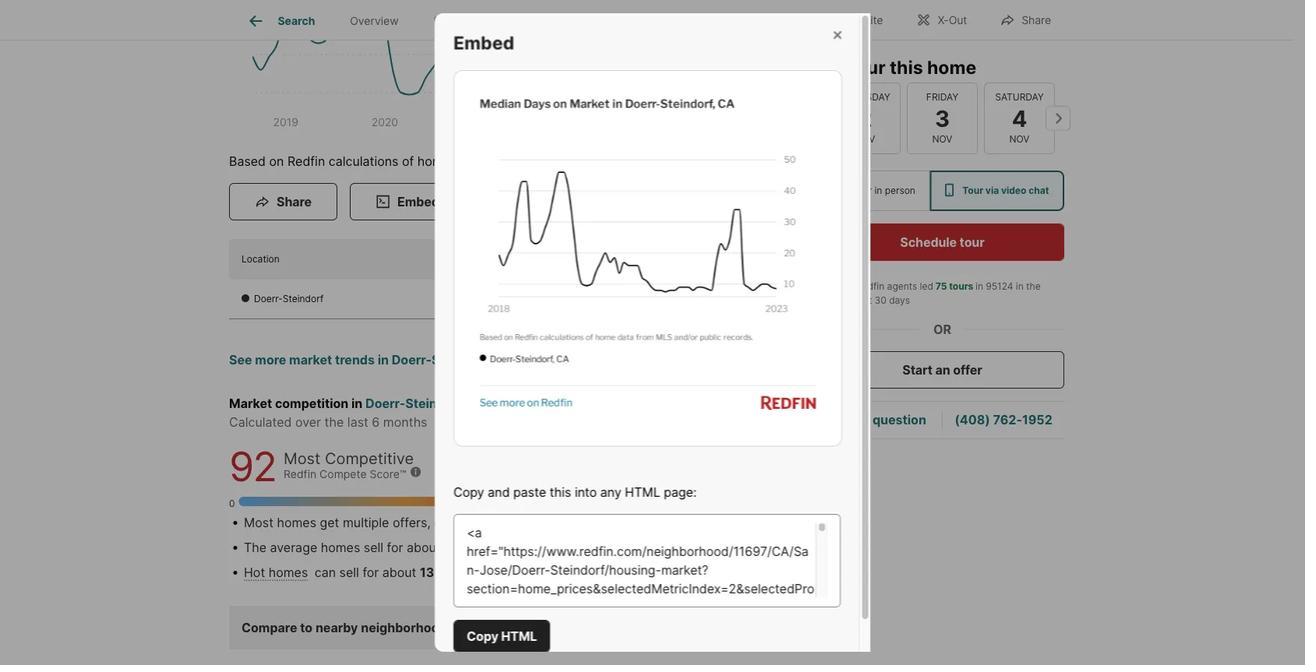 Task type: locate. For each thing, give the bounding box(es) containing it.
hot
[[244, 566, 265, 581]]

2
[[859, 105, 873, 132]]

1952
[[1023, 413, 1053, 428]]

redfin
[[288, 154, 325, 169], [857, 281, 885, 292], [284, 468, 317, 482]]

steindorf up doerr-steindorf link
[[432, 353, 489, 368]]

over
[[295, 415, 321, 430]]

person
[[885, 185, 916, 196]]

homes up average
[[277, 516, 317, 531]]

and left paste
[[488, 485, 510, 500]]

&
[[576, 14, 583, 27]]

1 horizontal spatial for
[[387, 541, 403, 556]]

1 horizontal spatial list
[[506, 541, 523, 556]]

1 horizontal spatial html
[[625, 485, 660, 500]]

nov down 2
[[856, 134, 876, 145]]

tour
[[850, 56, 886, 78], [960, 235, 985, 250]]

tour via video chat option
[[931, 171, 1065, 211]]

for down offers, on the bottom left
[[387, 541, 403, 556]]

1 vertical spatial list
[[488, 566, 505, 581]]

3 nov from the left
[[1010, 134, 1030, 145]]

0 horizontal spatial html
[[501, 629, 537, 644]]

embed button
[[350, 183, 465, 221]]

tour right schedule
[[960, 235, 985, 250]]

2 vertical spatial doerr-
[[366, 396, 406, 412]]

2 vertical spatial and
[[542, 566, 564, 581]]

0 horizontal spatial for
[[363, 566, 379, 581]]

list box
[[821, 171, 1065, 211]]

days.
[[731, 541, 764, 556], [707, 566, 740, 581]]

doerr- down location
[[254, 294, 283, 305]]

sell right can
[[340, 566, 359, 581]]

0 horizontal spatial tour
[[853, 185, 872, 196]]

1 vertical spatial about
[[383, 566, 417, 581]]

compete
[[320, 468, 367, 482]]

™
[[400, 468, 406, 482]]

1 horizontal spatial tour
[[963, 185, 984, 196]]

0 vertical spatial pending
[[604, 541, 652, 556]]

pending for 8
[[586, 566, 634, 581]]

doerr- up 6
[[366, 396, 406, 412]]

nov down 4
[[1010, 134, 1030, 145]]

go
[[585, 541, 600, 556], [567, 566, 582, 581]]

copy inside button
[[467, 629, 498, 644]]

2 vertical spatial redfin
[[284, 468, 317, 482]]

around for 10
[[669, 541, 710, 556]]

offers,
[[393, 516, 431, 531]]

most for most homes get multiple offers, often with waived contingencies.
[[244, 516, 274, 531]]

tour left via
[[963, 185, 984, 196]]

0 vertical spatial and
[[488, 485, 510, 500]]

x-
[[938, 14, 949, 27]]

0 vertical spatial most
[[284, 449, 321, 468]]

1 vertical spatial for
[[363, 566, 379, 581]]

1 horizontal spatial share
[[1022, 14, 1052, 27]]

0 vertical spatial about
[[407, 541, 441, 556]]

tour for tour in person
[[853, 185, 872, 196]]

most down over
[[284, 449, 321, 468]]

about for 6%
[[407, 541, 441, 556]]

(408) 762-1952 link
[[955, 413, 1053, 428]]

and down contingencies.
[[560, 541, 582, 556]]

redfin compete score ™
[[284, 468, 406, 482]]

0 vertical spatial tour
[[850, 56, 886, 78]]

redfin for redfin agents led 75 tours in 95124
[[857, 281, 885, 292]]

0 vertical spatial list
[[506, 541, 523, 556]]

this
[[890, 56, 924, 78], [550, 485, 571, 500]]

0 horizontal spatial sell
[[340, 566, 359, 581]]

price down the 'waived'
[[527, 541, 556, 556]]

copy
[[453, 485, 484, 500], [467, 629, 498, 644]]

tour inside schedule tour button
[[960, 235, 985, 250]]

2 tour from the left
[[963, 185, 984, 196]]

redfin right the on
[[288, 154, 325, 169]]

price
[[527, 541, 556, 556], [509, 566, 538, 581]]

list for 6%
[[506, 541, 523, 556]]

days. right the 10
[[731, 541, 764, 556]]

location
[[242, 254, 280, 265]]

around
[[669, 541, 710, 556], [651, 566, 692, 581]]

1 vertical spatial html
[[501, 629, 537, 644]]

10
[[714, 541, 728, 556]]

last left 30
[[857, 295, 873, 306]]

home right of
[[418, 154, 451, 169]]

0 vertical spatial embed
[[453, 32, 514, 54]]

1 vertical spatial go
[[567, 566, 582, 581]]

0 vertical spatial html
[[625, 485, 660, 500]]

list
[[506, 541, 523, 556], [488, 566, 505, 581]]

via
[[986, 185, 1000, 196]]

last left 6
[[348, 415, 369, 430]]

0 vertical spatial this
[[890, 56, 924, 78]]

8
[[503, 294, 509, 305], [696, 566, 704, 581]]

1 horizontal spatial most
[[284, 449, 321, 468]]

market
[[229, 396, 272, 412]]

0 vertical spatial share button
[[987, 4, 1065, 35]]

1 horizontal spatial nov
[[933, 134, 953, 145]]

above down 6%
[[449, 566, 485, 581]]

0 horizontal spatial home
[[418, 154, 451, 169]]

the right over
[[325, 415, 344, 430]]

0 horizontal spatial 8
[[503, 294, 509, 305]]

the
[[244, 541, 267, 556]]

1 vertical spatial around
[[651, 566, 692, 581]]

1 vertical spatial home
[[418, 154, 451, 169]]

1 nov from the left
[[856, 134, 876, 145]]

1 vertical spatial and
[[560, 541, 582, 556]]

0 vertical spatial the
[[1027, 281, 1041, 292]]

this left into
[[550, 485, 571, 500]]

2 horizontal spatial nov
[[1010, 134, 1030, 145]]

yoy
[[648, 261, 665, 272]]

1 horizontal spatial go
[[585, 541, 600, 556]]

1 vertical spatial this
[[550, 485, 571, 500]]

list down the 'waived'
[[506, 541, 523, 556]]

1 tour from the left
[[853, 185, 872, 196]]

0 vertical spatial last
[[857, 295, 873, 306]]

1 horizontal spatial sell
[[364, 541, 384, 556]]

search
[[278, 14, 315, 27]]

0 vertical spatial days.
[[731, 541, 764, 556]]

4
[[1013, 105, 1028, 132]]

property
[[434, 14, 479, 27]]

market competition in doerr-steindorf calculated over the last 6 months
[[229, 396, 463, 430]]

0 horizontal spatial go
[[567, 566, 582, 581]]

None button
[[830, 82, 901, 154], [908, 82, 978, 154], [985, 82, 1056, 154], [830, 82, 901, 154], [908, 82, 978, 154], [985, 82, 1056, 154]]

nov inside friday 3 nov
[[933, 134, 953, 145]]

tour up thursday
[[850, 56, 886, 78]]

last inside market competition in doerr-steindorf calculated over the last 6 months
[[348, 415, 369, 430]]

days
[[890, 295, 911, 306]]

nov inside saturday 4 nov
[[1010, 134, 1030, 145]]

embed down property details
[[453, 32, 514, 54]]

the inside market competition in doerr-steindorf calculated over the last 6 months
[[325, 415, 344, 430]]

steindorf up 'months'
[[406, 396, 463, 412]]

homes down get
[[321, 541, 360, 556]]

about up 13%
[[407, 541, 441, 556]]

sale & tax history
[[551, 14, 641, 27]]

saturday
[[996, 91, 1045, 103]]

favorite
[[843, 14, 884, 27]]

0 vertical spatial copy
[[453, 485, 484, 500]]

around for 8
[[651, 566, 692, 581]]

sell down multiple
[[364, 541, 384, 556]]

video
[[1002, 185, 1027, 196]]

0 vertical spatial homes
[[277, 516, 317, 531]]

0 horizontal spatial last
[[348, 415, 369, 430]]

go
[[821, 56, 846, 78]]

0 vertical spatial home
[[928, 56, 977, 78]]

price down the average homes sell for about 6% above list price and go pending in around 10 days.
[[509, 566, 538, 581]]

share button right 'out'
[[987, 4, 1065, 35]]

in inside option
[[875, 185, 883, 196]]

go for 8
[[567, 566, 582, 581]]

pending for 10
[[604, 541, 652, 556]]

see
[[229, 353, 252, 368]]

ask a question
[[837, 413, 927, 428]]

last inside in the last 30 days
[[857, 295, 873, 306]]

1 vertical spatial steindorf
[[432, 353, 489, 368]]

1 vertical spatial share
[[277, 194, 312, 210]]

0 vertical spatial steindorf
[[283, 294, 324, 305]]

about
[[407, 541, 441, 556], [383, 566, 417, 581]]

1 vertical spatial above
[[449, 566, 485, 581]]

1 horizontal spatial this
[[890, 56, 924, 78]]

2 vertical spatial steindorf
[[406, 396, 463, 412]]

2 vertical spatial homes
[[269, 566, 308, 581]]

embed element
[[453, 13, 533, 54]]

1 horizontal spatial 8
[[696, 566, 704, 581]]

price for 13%
[[509, 566, 538, 581]]

0 vertical spatial price
[[527, 541, 556, 556]]

nov inside the thursday 2 nov
[[856, 134, 876, 145]]

list down the average homes sell for about 6% above list price and go pending in around 10 days.
[[488, 566, 505, 581]]

homes down average
[[269, 566, 308, 581]]

contingencies.
[[543, 516, 629, 531]]

steindorf up market
[[283, 294, 324, 305]]

share button down the on
[[229, 183, 338, 221]]

redfin left compete
[[284, 468, 317, 482]]

overview
[[350, 14, 399, 27]]

doerr-
[[254, 294, 283, 305], [392, 353, 432, 368], [366, 396, 406, 412]]

this up thursday
[[890, 56, 924, 78]]

nov down 3
[[933, 134, 953, 145]]

1 vertical spatial most
[[244, 516, 274, 531]]

762-
[[994, 413, 1023, 428]]

ask a question link
[[837, 413, 927, 428]]

tour in person option
[[821, 171, 931, 211]]

0 horizontal spatial this
[[550, 485, 571, 500]]

x-out button
[[903, 4, 981, 35]]

days. down the 10
[[707, 566, 740, 581]]

tour left person
[[853, 185, 872, 196]]

1 vertical spatial copy
[[467, 629, 498, 644]]

0 horizontal spatial share
[[277, 194, 312, 210]]

on
[[269, 154, 284, 169]]

homes for can
[[269, 566, 308, 581]]

the right the 95124 in the right top of the page
[[1027, 281, 1041, 292]]

copy for copy and paste this into any html page:
[[453, 485, 484, 500]]

0 horizontal spatial nov
[[856, 134, 876, 145]]

0 vertical spatial go
[[585, 541, 600, 556]]

1 horizontal spatial tour
[[960, 235, 985, 250]]

0 horizontal spatial embed
[[398, 194, 440, 210]]

redfin up 30
[[857, 281, 885, 292]]

html down hot homes can sell for about 13% above list price and go pending in around 8 days.
[[501, 629, 537, 644]]

doerr- up doerr-steindorf link
[[392, 353, 432, 368]]

1 horizontal spatial share button
[[987, 4, 1065, 35]]

0 horizontal spatial most
[[244, 516, 274, 531]]

home up friday
[[928, 56, 977, 78]]

go for 10
[[585, 541, 600, 556]]

1 vertical spatial redfin
[[857, 281, 885, 292]]

1 vertical spatial 8
[[696, 566, 704, 581]]

1 vertical spatial pending
[[586, 566, 634, 581]]

schedule
[[901, 235, 957, 250]]

most
[[284, 449, 321, 468], [244, 516, 274, 531]]

embed down of
[[398, 194, 440, 210]]

1 vertical spatial share button
[[229, 183, 338, 221]]

1 horizontal spatial the
[[1027, 281, 1041, 292]]

property details tab
[[416, 2, 533, 40]]

multiple
[[343, 516, 389, 531]]

above down with
[[467, 541, 503, 556]]

most up the
[[244, 516, 274, 531]]

2 nov from the left
[[933, 134, 953, 145]]

nov for 3
[[933, 134, 953, 145]]

for
[[387, 541, 403, 556], [363, 566, 379, 581]]

0 vertical spatial for
[[387, 541, 403, 556]]

property details
[[434, 14, 516, 27]]

copy up with
[[453, 485, 484, 500]]

95124
[[987, 281, 1014, 292]]

data
[[503, 247, 524, 258]]

go tour this home
[[821, 56, 977, 78]]

0 vertical spatial sell
[[364, 541, 384, 556]]

1 horizontal spatial last
[[857, 295, 873, 306]]

1 horizontal spatial embed
[[453, 32, 514, 54]]

html
[[625, 485, 660, 500], [501, 629, 537, 644]]

1 vertical spatial doerr-
[[392, 353, 432, 368]]

for for homes
[[387, 541, 403, 556]]

0 horizontal spatial the
[[325, 415, 344, 430]]

1 vertical spatial sell
[[340, 566, 359, 581]]

about left 13%
[[383, 566, 417, 581]]

copy down hot homes can sell for about 13% above list price and go pending in around 8 days.
[[467, 629, 498, 644]]

nov for 4
[[1010, 134, 1030, 145]]

1 vertical spatial days.
[[707, 566, 740, 581]]

0 horizontal spatial list
[[488, 566, 505, 581]]

tab list
[[229, 0, 746, 40]]

tour
[[853, 185, 872, 196], [963, 185, 984, 196]]

this inside "embed" dialog
[[550, 485, 571, 500]]

doerr- inside market competition in doerr-steindorf calculated over the last 6 months
[[366, 396, 406, 412]]

and for 6%
[[560, 541, 582, 556]]

often
[[434, 516, 465, 531]]

1 vertical spatial price
[[509, 566, 538, 581]]

above for 13%
[[449, 566, 485, 581]]

start an offer button
[[821, 352, 1065, 389]]

copy html button
[[453, 621, 550, 653]]

and down the average homes sell for about 6% above list price and go pending in around 10 days.
[[542, 566, 564, 581]]

0 horizontal spatial share button
[[229, 183, 338, 221]]

1 vertical spatial embed
[[398, 194, 440, 210]]

html right any
[[625, 485, 660, 500]]

1 vertical spatial the
[[325, 415, 344, 430]]

for right can
[[363, 566, 379, 581]]

0
[[229, 499, 235, 510]]

1 vertical spatial last
[[348, 415, 369, 430]]

0 horizontal spatial tour
[[850, 56, 886, 78]]

last
[[857, 295, 873, 306], [348, 415, 369, 430]]

0 vertical spatial above
[[467, 541, 503, 556]]

see more market trends in doerr-steindorf
[[229, 353, 489, 368]]

next image
[[1046, 106, 1071, 131]]

most for most competitive
[[284, 449, 321, 468]]

above
[[467, 541, 503, 556], [449, 566, 485, 581]]

1 vertical spatial tour
[[960, 235, 985, 250]]

0 vertical spatial around
[[669, 541, 710, 556]]



Task type: describe. For each thing, give the bounding box(es) containing it.
public
[[586, 154, 622, 169]]

list box containing tour in person
[[821, 171, 1065, 211]]

sell for homes
[[364, 541, 384, 556]]

schools tab
[[658, 2, 734, 40]]

3
[[936, 105, 950, 132]]

any
[[600, 485, 621, 500]]

data
[[454, 154, 481, 169]]

overview tab
[[333, 2, 416, 40]]

see more market trends in doerr-steindorf link
[[229, 351, 489, 395]]

sep
[[503, 261, 520, 272]]

can
[[315, 566, 336, 581]]

thursday
[[841, 91, 891, 103]]

friday 3 nov
[[927, 91, 959, 145]]

redfin for redfin compete score ™
[[284, 468, 317, 482]]

tour for tour via video chat
[[963, 185, 984, 196]]

into
[[575, 485, 597, 500]]

hot homes can sell for about 13% above list price and go pending in around 8 days.
[[244, 566, 740, 581]]

about for 13%
[[383, 566, 417, 581]]

waived
[[498, 516, 539, 531]]

led
[[920, 281, 934, 292]]

homes for get
[[277, 516, 317, 531]]

tour via video chat
[[963, 185, 1050, 196]]

tax
[[586, 14, 602, 27]]

75
[[936, 281, 948, 292]]

competitive
[[325, 449, 414, 468]]

friday
[[927, 91, 959, 103]]

in inside market competition in doerr-steindorf calculated over the last 6 months
[[352, 396, 363, 412]]

0 vertical spatial doerr-
[[254, 294, 283, 305]]

for for can
[[363, 566, 379, 581]]

copy html
[[467, 629, 537, 644]]

search link
[[247, 12, 315, 30]]

1 horizontal spatial home
[[928, 56, 977, 78]]

offer
[[954, 363, 983, 378]]

trends
[[335, 353, 375, 368]]

score
[[370, 468, 400, 482]]

0 vertical spatial share
[[1022, 14, 1052, 27]]

most homes get multiple offers, often with waived contingencies.
[[244, 516, 629, 531]]

an
[[936, 363, 951, 378]]

hot homes link
[[244, 566, 308, 581]]

and inside "embed" dialog
[[488, 485, 510, 500]]

6
[[372, 415, 380, 430]]

tab list containing search
[[229, 0, 746, 40]]

market
[[289, 353, 332, 368]]

months
[[383, 415, 428, 430]]

nov for 2
[[856, 134, 876, 145]]

thursday 2 nov
[[841, 91, 891, 145]]

tour in person
[[853, 185, 916, 196]]

list for 13%
[[488, 566, 505, 581]]

of
[[402, 154, 414, 169]]

mls
[[515, 154, 541, 169]]

the inside in the last 30 days
[[1027, 281, 1041, 292]]

%
[[638, 261, 646, 272]]

tours
[[950, 281, 974, 292]]

redfin agents led 75 tours in 95124
[[857, 281, 1014, 292]]

page:
[[664, 485, 697, 500]]

chat
[[1029, 185, 1050, 196]]

a
[[863, 413, 870, 428]]

out
[[949, 14, 968, 27]]

agents
[[888, 281, 918, 292]]

saturday 4 nov
[[996, 91, 1045, 145]]

embed inside dialog
[[453, 32, 514, 54]]

13%
[[420, 566, 445, 581]]

x-out
[[938, 14, 968, 27]]

days. for the average homes sell for about 6% above list price and go pending in around 10 days.
[[731, 541, 764, 556]]

0 vertical spatial 8
[[503, 294, 509, 305]]

price for 6%
[[527, 541, 556, 556]]

schedule tour button
[[821, 224, 1065, 261]]

copy for copy html
[[467, 629, 498, 644]]

growth % yoy
[[638, 247, 670, 272]]

graph of the median days a home is on the market in doerr-steindorf image
[[453, 70, 842, 447]]

calculations
[[329, 154, 399, 169]]

sale
[[551, 14, 573, 27]]

with
[[469, 516, 494, 531]]

tour for schedule
[[960, 235, 985, 250]]

above for 6%
[[467, 541, 503, 556]]

ask
[[837, 413, 860, 428]]

more
[[255, 353, 286, 368]]

competition
[[275, 396, 349, 412]]

doerr-steindorf link
[[366, 396, 463, 412]]

calculated
[[229, 415, 292, 430]]

2023
[[523, 261, 546, 272]]

copy and paste this into any html page:
[[453, 485, 697, 500]]

records.
[[625, 154, 674, 169]]

or
[[934, 322, 952, 337]]

data sep 2023
[[503, 247, 546, 272]]

schedule tour
[[901, 235, 985, 250]]

15
[[642, 294, 653, 305]]

paste
[[513, 485, 546, 500]]

favorite button
[[808, 4, 897, 35]]

question
[[873, 413, 927, 428]]

average
[[270, 541, 317, 556]]

and for 13%
[[542, 566, 564, 581]]

1 vertical spatial homes
[[321, 541, 360, 556]]

steindorf inside market competition in doerr-steindorf calculated over the last 6 months
[[406, 396, 463, 412]]

embed dialog
[[435, 13, 871, 666]]

start
[[903, 363, 933, 378]]

sell for can
[[340, 566, 359, 581]]

tour for go
[[850, 56, 886, 78]]

schools
[[675, 14, 716, 27]]

0 vertical spatial redfin
[[288, 154, 325, 169]]

92
[[229, 443, 276, 492]]

<a href="https://www.redfin.com/neighborhood/11697/CA/San-Jose/Doerr-Steindorf/housing-market?section=home_prices&selectedMetricIndex=2&selectedPropertyType=All&selectedYear=2"> <img src="data:image/png;base64,iVBORw0KGgoAAAANSUhEUgAAA3gAAAJUCAYAAABHd4S3AAAAAXNSR0IArs4c6QAAIABJREFUeJzs3Xt0VOW9//FPSELCRWciARHEmVj1oGIzOdVK1TZJj6L21CZ4xa72JOlp7b2Ean+1qxeHtse257SH0NWuarUyodqKUplUROpBmEBQ8VImSgGVko0XCIKwAxESEpLfH1l7k5AAmWQmM3vP+7UWa2kyl2f23tmzP/t5nu+T0d3d3S0AAAAAgOONSnYDAAAAAADxQcADAAAAAJcg4AEAAACASxDwAAAAAMAlCHgAAAAA4BIEPAAAAABwCQIeAAAAALgEAQ8AAAAAXIKABwAAAAAuQcADAAAAAJcg4AEAAACASxDwAAAAAMAlCHgAAAAA4BIEPAAAAABwCQIeAAAAALgEAQ8AAAAAXIKABwAAAAAuQcADAAAAAJcg4AEAAACASxDwAAAAAMAlCHgAAAAA4BIEPAAAAABwCQIeAAAAALgEAQ8AAAAAXIKABwAAAAAuQcADAAAAAJcg4AEAAACASxDwAAAAAMAlCHgAAAAA4BIEPAAAAABwCQIeAAAAALgEAQ8AAAAAXIKABwAAAAAuQcADAAAAAJcg4AEAAACASxDwAAAAAMAlCHgAAAAA4BIEPAAAAABwCQIeAAAAALgEAQ8AAAAAXIKABwAAAAAuQcADAAAAAJcg4AEAAACASxDwAAAAAMAlCHgAAAAA4BIEPAAAAABwCQIeAAAAALhEVrIbMBRvvPGGtm3bJkkaNWqUPvnJT2r06NH9Hrd37169+OKL9v8XFRXprLPOins7Jk6cqMsuu0yStG7dOh08eFAXXXSR/H5/3N5rMG355z//qYyMDElSdna28vLy5Pf7dcYZZ4xYO1JVqhwz69evV0tLiy6++GL5fL64vW4s4n2MpsOx98EHH+j555/X22+/rc7OTp111lmaOXOm8vPzE/aeiTqXDHTeirc9e/Zo06ZNOnz4sCZNmqRLL7100M81TVPPPfecdu7cqaysLE2fPl2XXnqpsrJO/nUVjUa1c+dOZWRk6LLLLkvovgEAIJU5MuAtW7ZMjz/+uP3/P/3pT3Xdddf1e1woFNKjjz5q//8PfvADlZeXx60df/3rX/Xoo49qxowZCoVCkqSf/OQn2rdvn77whS/oa1/7Wtze61SO3ya9nXfeeZozZ47Kysrsi/B0kyrHzP/8z//onXfe0Te+8Q1VVlbG7XVDoZAikYhuvvlmffrTnz7pY+N9jLr92HvyySf1q1/9Sq2trX1+PmrUKH3mM5/RXXfdpdzcXPvnseyLk0nUuWSg81Y8vfLKK/rWt76l9vZ2SdJFF12kxYsXn/J5XV1duv/++/XHP/5RR44c6fO7qVOn6oc//OEJg2JHR4fmzZungwcPSpJmz56t73//+8P8JAAAOJMrhmguX7683886Ozv1t7/9bcTbMmpUzyY91d3mRPr0pz+tG264QZdeeqmys7O1bds2/fSnP9Vdd92lzs7OpLUrlaTSMRMPjY2N2rRpk959991TPjaRx6jbjr3nn39e8+fPV2trq2bMmKHq6mrdfffdKi8vV0ZGhsLhsO67774+z4llX5xMKpxLhuLxxx9Xe3u7/H6/fve73+mee+4Z1PN+9rOf6Q9/+IOOHDmimTNn6u6779bcuXM1bdo0vfvuu/rmN7+pV199dcDnWr2dllWrVqmjoyMunwcAAKdx1pXDCWzYsEHvvfeeJk2aZP/sueee0/79+0e8LY8++qja29uVl5c34u9t+cY3vmEPT2ppaVEwGNS6detUX1+vhx56SHfccUfS2pYqUumYiYdY2p3IY9Rtx96SJUskSeecc44efPDBPmHr05/+tBoaGvTlL3+5z3PidQylwrlkKKzPf+WVVw56COgrr7yiZcuWSZI+85nP6Ec/+pH9u/Lyct1+++1qbm7Wr371K9XW1vZ7/ooVKyRJ06dP19atW3Xw4EE1NDSotLR0uB8HAADHcXTAO/fcc7V9+3Z1d3drxYoVfYa8PfXUU5KkCy+8UFu2bBnw+d3d3Vq/fr0ikYhM09TkyZN17bXX6pJLLun32NbWVi1dulRbtmzRxIkT9ZnPfGbA11y+fLn27t2rkpISBQIB++eGYWjlypUyDEPt7e0688wzdfXVV/cZcvTwww9r7969uvrqq3Xuuefq8ccf12uvvaa8vDzddNNNmj59eszbyOPx6N5779WNN96oPXv26JFHHlFlZaU9/+xU7Vq7dq3+/ve/67TTTtN//ud/9nntpqYm1dXVaebMmZo5c6Yk6e9//7tWrVql5uZmjRs3TkVFRfrUpz7VZwjb8bq6urRu3TqtW7dOpmnqzDPP1LXXXqsPf/jDfR4Xj+0z3GMmlv143XXXafLkyXr44Ye1c+dO3XvvvSds17p16/TKK6/I7/fbQ0IHc3yuWbNGjY2NMgxDktTQ0KCDBw8qNzdX3/jGNwZ8r4GO0WQce4Pd74PdFr0/x0Dbfij7Ze/evZKkMWPG9OtJCwQCff7GB7svBvtZ4rGfBnveimV/nGg7zpo1S9FoVNu3b5ckvfzyy6qpqdF55513yqGq4XDY/u+vfOUrfX532mmn6XOf+5wef/xxZWZm6siRI33mzx48eFDr16+X1DP0+o477tC+ffv09NNPE/AAAGnJ0QEvEAios7NTb731lpYvX25frB88eFBr166VJN1www0DXqy3t7fre9/7ntauXatx48bJ5/PphRde0KOPPqovfvGLfS4y3n//fd1xxx3asWOHMjIyNHHiRC1dulRer7ff6y5dulTvvPOOvF6vfVFWV1enn/3sZ+rs7NTkyZMl9VzQL126tM8cL+u5pmnq5ZdfVnNzs/26Tz75pB5++GGdd955MW+nMWPGqLS0VI899pg++OADbd68WYFAYFDtam9v18MPPyxJmjlzpi6++GL7dWtra7V8+XI73N1///164IEHlJOTo/PPP19vvPGGnn76adXW1ur++++336O3trY2fec739Hzzz+vUaNGaeLEiYpEIlqyZIluv/123Xnnnf227XC2z3COmVj3Y2ZmplauXKndu3dr1KhRJwwSkUhE3/3ud+X1enX//fdLGvzxuX79+j4Xx1u2bNGWLVuUk5NzwoA30DE60sdeLPs9lr/Vk237WPeL1DOHcOvWrXr99dd155136vbbb1cgEBhw2ORg9sVQPstQ91Ms562h/B0evx3Hjh3b5/O//vrrev3113XFFVecMuBt2LBBkuTz+fr0qlvmzJmjOXPmDPjc//u//1NHR4cuueQS+f1+zZo1S48++qg9bPO000476XsDAOA2jp+D96lPfUpST8/Kpk2bJPX9wj/77LMHfN6vf/1rrV27VjNmzNCTTz6pxYsXa+nSpZowYYIefPBB+4JDkhYsWKAdO3bo7LPPVl1dnVasWKGlS5fq9NNPP2X7Ojs79cgjj6izs1PBYFDLly/X8uXL9bnPfU6S9OCDD/Z7zjPPPKPKykpFIhEtXrxY48ePV2dnp1auXBnz9rH03g47d+4cdLtKS0vtSohPPvmk/RqHDx/Ws88+q6lTp+ryyy+XaZp66KGHlJOToyeeeEKhUEjLly/XXXfdJY/HY/eEHO9///d/9fzzz+tDH/qQVqxYoaeeekoPP/ywxo8frz//+c99LhjjtX2GcswMZT/W1tZq0qRJqq6uPmGRjA0bNuh73/ueHe6saomDPT7vuusurVy50r5or6qq0sqVK+3eyFiNxLEnxbbfY/lbtZxs2w9mv1i+8IUvaPz48ZKk+vp6feUrX9HVV1+t73//+2poaFBXV5f92MHsi6F8loEMZj/Fct4ayt/h8dvxzjvv1MqVKzVjxgxJ0nXXXaeVK1eeNEBLPX9b+/btkySdeeaZg/r8vVnDM//93/9dknT99ddL6im88uyzz8b8egAAOJ3jA571ZS4dCyDWBZX1hX+8AwcO6IknnpAkff3rX7cveCZPnqzPf/7zkqS//OUvknp6dlatWiVJuuOOOzRlyhRJPRetH/3oR0/ZvqysLD322GNavXp1n7vYn/zkJyVJzc3N/YoBVFZW6uabb9b48eN10UUX2RdMJwpJgzFmzBj7v9vb2wfdrqysLHtY1zPPPGNXt1u1apUOHz5sF5swTVNHjx7VkSNH9Oqrr9qPmzNnjhYvXmx/ht5M09Rf//pXSdJXv/pVe+7W9OnTdfPNN0uS3XsYz+0zlGNmKPvxyiuv1IMPPqjPfe5zA1bMfPXVV3XnnXeqo6OjT7iL5fjMzc1Vfn6+srOzJUmnn3668vPzB+ylGYyROPZi2e+xbIveTrbtT7VfejvnnHP00EMP2b3UUs+wx7/97W+qrq5WZWWl9uzZI+nU+2Kon2Ugp9pPsZy3hvp3ePx2HDNmjPLz8+3hk2PHjlV+fr4dkE/EqrYpxV5QZteuXYpGo8rKytKsWbMkSRdffLHOOeccSdLTTz8d0+sBAOAGjh6iKfWUzy4sLFRjY6OeeeYZ3XbbbWpsbFRWVpauvvpqbd68ud9ztmzZYl+MP/LII/ZFl3Ssh+GNN96QJP3zn/+0q/8NFFIGq6WlRY899pi2bt2qvXv36r333rN/17sXQFK/9dniUUWvpaXF/m+PxxNTu2688UbV1tbqwIEDWrt2ra6++mr99a9/VVZWlm644QZJ0rRp0+T3+2UYhr73ve8pNzdXRUVFKi4u1rXXXjvgMKmtW7fa2/aiiy7q8ztrKKhhGGptbe1zkTjc7TOUY8YSy34sKipSZmbmgK+zZcsWhUIhtbW1SZJ27NhhB7xYjs94G4ljL5b9PtRtcbJt3/t3R48e1c9//vM++y4/P19f/epX7f8/99xz9Zvf/EY7d+5UfX291q5dq1deeUVdXV3avHmzgsGgfvvb355yO8Rzv55qP8Vy3hrq3+HJtnEsxo0bp5ycHLW3t/dbiuJUrN67yZMnq6Ghwf75mWeeqbfeekuvvPKKmpubBxweDgCAWzm+B0861iNz8OBB3X333ZJ67i6fqBejdzntzs5OHTlyxP6Xn5+v4uJi/eu//qsk9bngGDdu3JDaFwqFdNNNN+kPf/iDRo8erWuuueakxQ4SobGx0f5vqxDDYNs1ZcoUXXHFFZJ6erzeeecdbdy4UZ/4xCfsu/2ZmZn6/e9/r5tvvllnnHGG2tra9Pzzz+vnP/+5brnlFrvwQm8ffPCB/d+9e3mknrv/lsOHDw/jkw8s1mNGiu9+fPbZZ9XZ2Wnvi1//+tf2RXYsx6cTHH/sxbLfE70turq6tGzZMtXV1dn/TjS8dcqUKbr99tv1u9/9TnV1dTr//PMl9QyzHUwwGcn9Gst5K5l/h5aCggJJPUGyu7t7wMds2rSpX0+y1UP3zjvv6Ec/+pH976WXXrIfM5zhxQAAOJHje/Ak6ZprrtEvf/lLdXZ22kHCmmc1kN53c++66y6752QgvUuU79mzRxMmTIipbf/4xz/0m9/8RpK0ePFi+4J+8+bNA87bSoStW7faVeZmzJihKVOmxNyum266SevXr9fzzz9vFwK58cYb+zzmjDPO0N133627775bTU1Neumll7R48WI1NzfrgQce0M9+9rM+j++9H3bt2tWnl2/Xrl2SenoqrDmA8RTrMRPv/Zibm6uamhpNnDhRt956q3bs2KGlS5dqzpw5MR2fqW6gY6/3MgKn2u+J3hbZ2dlauXKljh49av+sd8XX5uZmbd26VSUlJX2ed9ZZZ6msrEy//OUvJfWEt1MNRRzJ/RrLeSuZf4eW0tJSbd26VQcOHNCGDRv6DImVegq2WMNply9frsmTJ2vLli12xdKrrrqqX6/mCy+8oEOHDmnlypWnHIoLAICbuKIHz+Px6KqrrrL/f/z48fr4xz9+wsdfdNFF9kXNgw8+2Gd41j//+U9985vftIsdnH/++fZd7d7zObq6uvT666+fsm3WYzwejy644AL75y+++OJgPtqw7Nu3T0uXLtXXvvY1dXV1KSsrS/PmzRtSu6688kqdeeaZ6urq0tNPP60pU6bo8ssvt3+/fft2ff/737eLlhQUFOjWW2/VF77wBUkDrw3Wez/0LuJw9OhRe27cJz/5ybgMAzterMdMvPfjZz/7WV166aXy+Xx2L+ADDzyggwcPxnR8WqxFsXv3EiXTyY69WPb7ULZFrPLz83XmmWfa/6whzIZhaM6cOfrOd76jxx9/vE/P0gcffGDPcZswYUKfyo8n2hcj8VkssZy3Ev13+P777ysYDCoYDOrll18e8DG33HKLHUr/67/+S9u2bbN/t23bNn33u9+V1BPkrLZaPa3Tp09XTU2N/vu//7vPP+uGzbZt2/Tmm28Oqe0AADiRK3rwpJ7el0gkIkm6+uqr+93N7W3UqFH6wQ9+oG9961t2me/LL79ce/bs0VNPPaXOzk47mIwePVq33367HnroIT3yyCNqb2/XjBkztGrVKm3cuPGU7bKGcbW0tOiuu+7SRz7yEf3jH//QmjVr4vCpB3bbbbepo6NDhw4dsn82btw4BYNBFRYWDqldmZmZmj17tu677z5J0uzZs5WRkWH//q233tLf/vY3rV27VjfddJPOOecc7dmzR0uXLpXU02N2vIyMDH3/+9/X3Llz9dhjj2nfvn36l3/5Fz333HNqbGxUXl6e5s6dG5+NMoBYjpl478feQ9/uuOMOrVixQi0tLXrggQf07W9/e9DHp+Xss8/W7t279ac//Unbt2+X1+vVD37wgyG1bTgGc+zFst9j+VuNt3POOUczZ87UqlWr9Itf/EKLFi2S3+/XkSNHtHXrVnv+5Lx58/qEnxPti5H8LLGctxL9d7h//34tX75ckvShD32oz5qRltNPP10/+clPdNddd2nXrl2aM2eOpk6dqqNHj9pLQfj9fnsB9KNHj+qZZ56RdOLCSNddd519/lmxYkVCzyUAAKQSR/bg5eTkSOpbWOCqq66y7wD3rnJoVbST+g69mjlzpu677z5deOGF2rhxo+677z795S9/UUFBgX7/+9+rqKjIfuyXv/xlzZkzR1lZWVq6dKl+8pOfyO/328N+rPb0bpP1Xpdccom++tWvKisrS2vXrlVNTY3a2tr0wAMPKCMjQ6NGjbIvDq3n9n69k/18oG0i9YSQ9vZ2e/2sr3zlK1q2bFmfRX9jaZfl2muvldQT9qziKpaSkhItXLhQPp9PDz/8sO6991498MADyszM1P/7f/9PN91004Dt/tjHPqbf/e53mj59ulatWqXf/va3ikaj+vjHP67Fixdr4sSJp9wOsWyfoR4zsWwv6/kDLe5u/a53WydOnGgvt/DYY49p7969MR2fkvTtb39b06dPV2dnpxoaGuye1IEcf4z2/tlIHHtSbPs9lm0xmG0/0O8GMmrUKP385z/Xj3/8Y82YMUN79uzRiy++qGg0qvb2dhUWFuq3v/2trrvuuj7PO9m+iOWzDHc/xXLeimV/nGo7Wm2xHtf77+lkN1FmzpypUCikkpISjRo1Su+++66am5t12mmn6bOf/axqa2vtYaL/+Mc/tG/fPuXm5trnpeMVFhbaw2ATeUMNAIBUk9F9ohntacQ0Te3fv195eXknLbJx6NAhvffee4Mq/X28trY2NTc364wzzhjU+nkjJZZ2LV++XMFgULNmzTrp2lYHDhzQ+++/rzFjxsRUvW7//v1qaWnRxIkTh1zQJtGSsR8He3w6VSz7PZnb4vDhw9q7d6+6uro0ceLEPr2wQzFSnyXW81Yi/g4XL16sP/7xj3riiScGtfB4R0eHdu/erczMTE2cODEu1VwBAEgXBDycVHNzs374wx+qvb1dW7duVXZ2th555BFHF/4AMLJuvvlmVVZW9ukpBwAAicFtUZxUR0eHtm7dqqysLAUCAX3ta18j3AEYtObmZl122WUnnCsHAADiix48AAAAAHAJRxZZAQAAAAD0R8ADAAAAAJcg4AEAAACASxDwAAAAAMAlCHgAAAAA4BIEPAAAAABwCQIeAAAAALgEAQ8AAAAAXIKABwAAAAAuQcADAAAAAJcg4AEAAACASxDwAAAAAMAlCHgAAAAA4BIEPAAAAABwCQIeAAAAALgEAQ8AAAAAXIKABwAAAAAuQcADAAAAAJcg4AEAAACASxDwAAAAAMAlCHgAAAAA4BIEPAAAAABwCQIeAAAAALgEAQ8AAAAAXIKABwAAAAAuQcADAAAAAJcg4AEAAACASxDwAAAAAMAlCHgAAAAA4BIEPAAAAABwCQIeAAAAALgEAQ8AAAAAXIKABwAAAAAuQcADAAAAAJcg4AEAAACASxDwAAAAAMAlCHgAAAAA4BIEPAAAAABwCQIeAAAAALgEAQ8AAAAAXIKABwAAAAAuQcADAAAAAJcg4AEAAACASxDwAAAAAMAlCHgAAAAA4BIEPAAAAABwCQIeAAAAALgEAQ8AAAAAXIKABwAAAAAuQcADAAAAAJcg4AEAAACASxDwAAAAAMAlCHgAAAAA4BIEPAAAAABwCQIeAAAAALgEAQ8AAAAAXIKABwAAAAAuQcADAAAAAJcg4AEAAACASxDwAAAAAMAlCHgAAAAA4BIEPAAAAABwCQIeAAAAALgEAQ8AAAAAXIKABwAAAAAuQcADAAAAAJcg4AEAAACASxDwAAAAAMAlCHgAAAAA4BIEPAAAAABwCQIeAAAAALhEVrIbAAAAAMCdDhw4oJ07d/b7eW5urvx+f5+fNTc3a9euXcrOzta5556rsWPHjlQzXYWABwAAACAhDMNQNBrVGWec0efnZ5xxRp+A19DQIMMwdN5558k0Tb300kuaNWuWpk6dOtJNdjwCHgAAAICEaGtr07nnnqurrrrqhI/Zvn27tm3bpltvvdXutdu8ebNWr16tOXPmKDs7e6Sa6wrMwQMAAACQEG1tbcrNzT3pYzZv3qzzzz+/z5DMCy+8UF1dXTIMI9FNdB0CHgAAAICEaGtrU05OjgzD0IsvvqiXXnpJu3bt6vOY3bt3Kz8/v8/PMjIyNGHCBDU3N49kc12BIZqD0N3draNHjya7GQAAAEDSZGZmKiMjI6bndHZ26sUXX9S0adOUn5+vDz74QCtWrND06dN15ZVXqqOjQ0ePHlVOTk6/5+bk5KitrS1ezU8bBLxBOHz4sFpaWpLdDAAAACBpPB5PzJUtr7nmGh06dEgej8f+WUFBgVasWKELL7zQ/nl3d3e/53Z3dyszM3N4jU5DBLxBGDt2LGVaAQAAgBhlZ2f3CXeSNHXqVI0aNUr79+/XGWecodzcXLW2tvZ7bmtrK1U0h4A5eAAAAAASYqBpTq2trerq6tK4ceMkSdOmTdM777zT5zFtbW3at2+fpk2bNiLtdBMCHgAAAIC4a21t1SOPPKI33njDHoJ54MABrV69Wvn5+Zo8ebIkqaioSDt37tTWrVsl9czbW7dunSZPnqwpU6Ykrf1OldE90IBXAAAAABimt99+Wy+99JJaWlqUmZmpI0eOqKCgQFdccYXGjBljP27nzp1at26dDh8+rK6uLk2bNk3FxcUaPXp0ElvvTAQ8AAAAAAl15MgRHTlyRGPGjDlp4ZS2tjZlZ2dTXGUYCHgAAAAA4BLMwQMAAAAAlyDgAQAAAIBLEPAAAAAAwCUIeAAAAADgEgQ8AAAAAHAJAh4AAAAAuAQBDwAAAABcgoAHAAAAAC5BwAMAAAAAlyDgAQAAAIBLEPAAAAAAwCUIeAAAAADgEgQ8IMmi0aiKioqUkZER87+ioiJFo9FkfwQAAACkiIzu7u7uZDcCSFeGYaioqEimaQ75NbxerxYtWqTy8vI4tgwAAABORA8ekETz5s2TaZqqqKhQd3d3zP8WLVok0zRVVVUlwzCS/XEAAACQZPTgAUkSDoc1e/ZseTweGYYhr9c7pNcJhUKqqqpSSUmJ1qxZE+dWAgAAwEnowQOSZOHChZKk6urqIYc7SaqsrFRZWZkikYhCoVC8mgcAAAAHogcPSIJIJKLS0tJh995ZDMNQQUGB/H6/mpqa4tRKAAAAOA09eEASWD1tlZWVww53kuT3+1VRUSHDMFRTUzPs1wMAAIAz0YMHjDDTNJWXlydJ2rhxowKBQFxel148AAAA0IMHjLBwOCxJKiwsjFu4k/r24jEXDwAAID0R8IARZgW8ysrKuL+29ZpWARcAAACkF4ZoAiOo9/DMpqYm+f3+uL+H3+/Xjh074jr8EwAAAM5ADx4wgqzeu+Li4oSEO6ln2QVJFFsBAABIQwQ8YARZAa+8vDxh72EN06yrq0vYewAAACA1EfCAEWKaph26EhnwvF6vysrKZJomxVYAAADSTFayG4DUYoUQwzAG9Xiv16u5c+cmuFXu0Lt6ZqKGZ1rKy8tVV1encDickGIuAAAASE0EPNii0aiKiopifl5TUxPzvQYhEolISkz1zONVVlaqqqpKdXV1Mk0zLoupAwAAIPVRRROSesJdaWmpTNNURUXFoHuYotGo6uvr1dTURIg4hby8PJmmmbDqmcezevEWLVpELx4AAECaoAcPkqR58+bJNE3dc889CgaDg36eVfafoYAnF4lEZJqmfD7fiIQ7iWGaAAAA6YgiK1AkElEkEpHP54sp3Ek9c/A8Ho89vwwDG4nqmcez3ssapgkAAAD3I+BB8+fPl6SYw50lEAiosbExnk1yHat65kj2pFnVNCURwAEAANIEAS/NWb13Ho9nyL1LJSUlMgxj0JU30421bTwejwKBwIi+t7VPCXgAAADpgYCX5qx10srLy4ddJCUajcajSa6TjOGZlt7DNAEAAOB+BLw01nvh7erq6iG/TklJiSQC3okkM+B5vV4VFhb2aQcAAADci4CXxsLhsF3ZcThDB62eP2udNxxjmqbq6+slHQvCI82a90fAAwAAcD+WSUhj8epZssJhS0vLsNvkNtY2LisrS9o6gVawtIImAABAsjQ3N+vw4cMqKCgY8He7du1Sdna2zj33XI0dOzYJLXQ+evDSVO/hmfGo7OjxeBiiOYAFs1nuAAAgAElEQVRkDs+0BAIB+Xw+GYbBPgIAAEnz/vvv66mnntKGDRv6/a6hoUGrVq1Se3u79uzZoyVLlujdd99NQiudj4CXpqzgMdzhmRbrNaikeUzvEJ2s4ZkW6/0ZRgsAAJKho6NDq1ev1qRJk/r9bvv27dq2bZtuvPFGzZw5U6Wlpbr88su1evVqdXR0JKG1zkbAS1OJ6lki4B1jhanCwkL5/f6ktsUKeMzDAwAAydDQ0KALLrhgwIC3efNmnX/++X2GZF544YXq6uri2nIICHhpypqPFa+AZwUI/giPscLUSC5ufiLWfmYeHgAAGGlbt27V4cOH7crex9u9e7fy8/P7/CwjI0MTJkxQc3PzSDTRVSiyMgidnZ06cuRIspsRN2vXrpVpmvJ4PProRz+qQ4cODfs1re7zN998My6v53Smaaq2tlaSdO211yZ9m4wePVqXXHKJXnvtNa1cuVKf+MQnktoeAADgPKNHj1ZWVmzxYf/+/YpGoyfsVOjo6NDRo0eVk5PT73c5OTlqa2sbUlvTGQFvEI4eParDhw8nuxlxs2bNGknSFVdcEbfPNX36dEnSxo0bXbWthuqJJ56QJM2YMUOTJk1KiW1yxRVX6LXXXtOaNWt02WWXJbs5AADAYTIzM2MKeJ2dnXr22Wf1iU98Qrm5uQM+ZtSongGF3d3d/X7X3d2tzMzMoTU2jRHwBiEnJ2fAuwpO9cwzz0iSbr31Vk2YMCEurzlt2jRJ0qFDh+L2mk62atUqSdKdd96ZMtvjuuuu0/33368NGzakTJsAAIB7NTU1yTRNvfDCC/bPPvjgA7W3t+uJJ57QjBkzdMEFFyg3N1etra39nt/a2qqpU6eOZJNdIaN7oLgM1zJNU3l5eZJ6uszjtTabYRgqKCiQ3+9XU1NTXF7TqRK1jYfL2kfSwHfJAAAA4unIkSMyTbPPz7Zs2aK3335bs2bN0mmnnaYxY8ZozZo1amtr0/XXX28/rq2tTQ8//LA+9alPacqUKSPddEejyEqa6V3ZMZ7Bw6oSSZGV1FjcfCB+v18+n0+SWA8PAAAk3OjRozVp0qQ+/8aPH6+srCxNmjRJY8aMkSQVFRVp586d2rp1q6SeoZ3r1q3T5MmTCXdDQMBLM1bAS/a6bG6WCoubnwjr4QEAgGQaNWqUPe/O4vV6df3116uxsVGhUEiLFy+WJM2aNSsZTXQ8hmimmaKiIkWjUa1ZsybuIa+kpET19fUJeW2nSNXhmZZQKKSqqipVVFQoFAoluzkAAAB9tLW1KTs7m+Iqw0CRlTRiGIY9NC9dA1iiperwTEsgEJDEengAACA1najaJgaPIZppxBqWV1xcnJDXZx7esYCXqgHaCniGYfSb9AwAAADnI+ClESvgJWpuGAFPqqurk5Sa8+8sVsBnHh4AAID7EPDSiDUsL1V7l5zO6r0rLCy0w24qsvY/lTQBAADch4CXJgzDkGEY8ng89jC9eEv3Co1WwKusrExyS07O2v/pup8AAADcjICXJlgeIfGcMDxTOhbwGhsbk9wSAAAAxBsBL02MRMCzhiXu2LEjYe+RqiKRiEzTlM/nS+nhmdKxBc9N00zr+ZIAAABuRMBLEyMx/y6di6yk8uLmA2GYJgAAgDsR8NLASMy/S3fW8MxUn39nsY4DCq0AAAC4CwEvDYzk/LvCwkJJ6RUcotGo4wI0lTQBAADciYCXBkYy4Hm9XklKq0W0E72+YCJYQdQaugsAAAB3IOClAata4kj2LqVTwKutrZXkrIDn9Xrl8/kk0YsHAADgJgQ8lzNN076AH4kevHQb+mcYhv1ZnRTwJObhAQAAuBEBz+Ws4YPFxcVJbok7Wdu3rKwsyS2JHQEPAADAfQh4LjfSC5yn21IJTlseobd0620FAABIBwQ8lxuJ9e96S6eAZ5qmvTyCEwMehVYAAADch4DnciM5/y7dWL13xcXFdvVQJ6HQCgAAgPsQ8FzMGp5prU03EqxeIatyp5s5cXmE4zEPDwAAwF0IeC5mXbSP5PII6bQOnpOHZ1oIeAAAAO5CwHOxZAS8dBEOh2WapgoLC+15h05EoRUAAAB3IeC5WDIWOJeOLclgDWF0I2v+XWVlZZJbMjwUWgEAAHAXAp6LUWAlcdwwPFOi0AoAAIDbZCW7AUgM62J9JAusHM+t8/DcMjzTEggEtGPHDhmGwXBeAMCIMk1TtbW1MV8zlJWV8Z0FnAABz6WsgJeMAFJSUqL6+npFo1HH93ANxC3DMy2BQEB1dXWu3V8AgNQ1e/bsIU3pCIVCampqSkCLAOcj4LkUBVYSxy3DMy3WMeLmOZMAgNQTDAYViUSG1Bs3f/58RSIRpqEAAyDguVQy599ZSyUYhjHi751obhueKaXX2oUAgNRRW1srqac3zrp2GKxwOKxwOEzAAwZAkRWXsi7WkxFCrMDg1oAnuWd4ptRzjHg8Hpmm6cp9BgBIPaFQSIZhqKKiIuZwJ/V8d1EBGhgYAc+FDMOQaZryeDyu6WVKBdZEcMk9wzMtbg7lAIDUY90wHer3aSAQoPozcAIEPBeyLtKTNf/OCpU7duxIyvsnivVlVFxc7LrgbA1xYR4eAGAkWPPZhzrE0voe5nsL6I+A50LWyS7ZAc9tvUELFy6U5K7hmRZrn3E3FACQaL1vmA5leKbk3msNIB4IeC5knezc1suUTIZhKBqNyuPxuDLgUWgFADBSrIA3nAIpbi7oBgwXAc+Fkj1EUzq2wLpbeoSCwaAkd/beSczBAwCMHKs4ynACHkv8ACdGwHOheJw4h8u6s2aaZtLaEC+9i6tUV1cnuTWJU1xcLIkvSwBA4vSu2ByP65SWlpZhvwbgNgQ8l7FOmj6fL8ktcY+amhpJUllZmauHvTIPDwCQaNZNROum4nAUFhbynQUMgIDnMqky/84tVRlN07SLq7i59046NtyFL0sAQKJY1wXx6L1z02ghIJ4IeC4TzxMnenrvTNNUcXGx67cp8/AAAIlm3USMR50AK+BxYxLoi4DnMqnSg+eGu2q9e++sIituZgVYaw4nAADxFs86AVZIdPK1BpAIBDyXSZWA54bhfunUe2ex5m46eb8BAFKT9d3i8/mGvP7dyV4XqaulpUWvvfaaXn75Zb3xxhs6cuTIgI9rbm7Wxo0btWnTJh06dGiEW+keBDyXSYUKmm6Qbr13FjcEcwBAarKmkcRrGadk38zG4LzyyitatmyZ9u3bp6NHj2rTpk169NFHtW/fvj6Pa2ho0KpVq9Te3q49e/ZoyZIlevfdd5PUamfLSnYDED+pVEHT6QtnV1dXp13vndSz3+rq6piHBwCIO+vmYby+V62A5/SCbm43btw43XLLLRo3bpwkqbu7W08//bReeuklXXvttZKk7du3a9u2bbr11ls1duxYSdLmzZu1evVqzZkzR9nZ2UlrvxPRg+ciqTI8U3L2HDzDMOx170KhUJJbM7LcUv0UAJB6rJu+8erBgzNMnz7dDneSlJGRodNPP10dHR32zzZv3qzzzz/fDneSdOGFF6qrq4ubzkNAwHOReA99GC6Px5PsJgzJvHnzJEkVFRUpEZZHkvV5ndrzCgBIXYnqwduxY0dcXg+J19HRoTfffFNvvvlmn+vV3bt3Kz8/v89jMzIyNGHCBDU3N490Mx2PIZqD0N7e7oiJnm+88YYkadKkSdq/f3+SWyPNmDFD69ev15NPPqmrrroq2c0ZlIaGBoXDYZ1++ukKBoMpsR1Hksfj0emnny7TNNXY2Khzzjkn2U0CALhAQ0ODpJ5rg3h9t1o3kg3DSLvv62QZN26cRo8eHfPz9uzZo6eeesourlJcXKyzzz5bUk/oO3r0qHJycvo9LycnR21tbcNrdBoi4A3CqFGjHDH29+2335YkFRUVpUR7MzIyJElZWVkp0Z7B+OY3vylJ+vrXv97vTlK6+PCHP6yGhgbt3LlTH/rQh5LdHACAC2zevFmSVFhYmJBrAqdcZziddW0Xq/z8fN166606cuSI3n77ba1fv15tbW0qLCzUqFE9Awq7u7v7Pa+7u1uZmZnDanM6IuANQnZ2tiNOHNbdsY997GMaP358klsjfeQjH1FDQ4N2796dEu05lWAwqB07dsjn8+nee+9NdnOS5t/+7d/U0NCgDRs26Prrr092cwAALrBlyxZJ0qWXXhrXa4LCwkI1NjZq7969aTetwkkyMjI0duxYjR07Vl6vVzk5OVq7dq0uvvhiZWVlKTc3V62trf2e19raqqlTpyahxc7GHDyXsCagejyeuK4tMxxWO5wwOdYwDHtZhHQrrHI86wuSpRIAAPGSqAIrTrrWSFddXV39fjZ27Fh1dXWps7NTkjRt2jS98847fR7T1tamffv2adq0aSPSTjch4LmEdWJLlQIrklImaA7GvHnzZJqmysrK0mpZhIE4fYkLAEDqiXeBFTjD3r179ac//UlvvfWW/bODBw/qpZde0llnnaXc3FxJPdOLdu7cqa1bt0qSOjs7tW7dOk2ePFlTpkxJStudjCGaLpFqFTSlY21J9ZL7kUhE4XBYHo9HNTU1yW5O0ln7zTAMmabpqKAOAEg91nVAYWFh3F/b7/ervr6eHrwUlZ+fr49+9KN67rnn9OyzzyozM1OdnZ3y+Xy68sor7cd5vV5df/31WrdunV544QV1dXVp2rRpmjVrVhJb71wEPJdIpTXwnKaqqkpSz+LmbL8excXFqq+vVzQa5W4rAGBYrN67RNyEtr63CXip64ILLtAFF1ygw4cPq6urS2PGjLELq/Q2ZcoU3XbbbWpra1N2djbFVYaBIZoukYpDNK1gkMrr0wSDQRmGIZ/Pp2AwmOzmpAzrOGIeHgBguBIZ8OAcY8aM0bhx4wYMd73l5uYS7oaJgOcS9fX1klLz5Jmqd9UorHJiFFoBAMRLogqsSPTgAQMh4LlAKlbQtPh8PkmSaZpJbkl/FFY5MQqtAADiJZEFVgh4QH8EPBdIxeGZllTtCaKwyslZX8Kptt8AAM6SyAIrAAZGwHOBVKygaUnVoiXz58+XRGGVk7F6Xwl5AIChSvT8O2vkUktLS0JeH3AiAp4LpHIFTatNqbRUQjgcViQSkcfjUXV1dbKbk7J6L5cAAMBQJHr9O4qCAf0R8FwglYdoptqcQKln7p0k1dTUpGT7UgVfmgCA4UrlInCAWxHwXMA6eaZioZBUCwmhUMheFqGysjLZzUlpTlmoHgCQmkzTTOmb0IBbEfAczgpO1nypVGP1kKVKFU1r7h1r3p2a9WWcyusYAgBSl3WDsLi4OKHvY70+NySBHgQ8h0vl+XdSaoUEeu9iQ+lpAMBwJHr+HYCBEfAczgknT5/PlxIhgd672HFXFAAwVKlc5RtwMwKewznh5JkKPUHBYFCGYaiwsJDeuxik6jqGAIDUN1I1AlJtvj+QbAQ8h7OGPqbqEE0p+QHPNE0tXLhQkljUPEbJ3ncAAGfqvcB5oitWp9p8fyDZCHgO5pTqVMkOCTU1NTJNU8XFxSk9lDUVWduLu6IAgFgkeoFzACdGwHMw6+SZ6OpUw5XMBbN7994x9y52VjhvbGxMcksAAE5i9eCNxI1VqweP0SZADwKegzlh/p2U3Hlc1dXVMk1TZWVl9N4NgbXvTNNk6AsAYNDq6uokSeXl5Ql/r2TeSAZSEQHPwZwy/MFq30gHhEgkotraWknMvRsOq4eYYZoAgMEIh8OSRmb+HYD+CHgOZg2bS/WAJ/Wc5K1qWiPFWhbhnnvuSekiNKmO6mQAgFhYAW8keu8A9EfAcyinFFixjPT4+JqaGkUiEfl8PlVXV4/Ie7pVsovkAACcZSSHZ0rHroNG+kYykKoIeA7llAIrlpGsxmgYht17V1NTw/CQYaIHDwAwWKFQSKZpqrCwcMRuQPM9D/RFwHMopxRYsYxkwKuqqrILqzA8ZPisY4xKmgCAU7GGZzJ6BkgeAp5DOaXAisUKeNawjUSpqqqyh2aGQqGEvle68Hq98ng8VNIEAJyUYRgjPjzT4vF47DYA6Y6A51DWOHMnlf4vLi5WNBpNWPCqqqpSKBSSx+NROBxmyEYcMUwTAHAq1vd7RUXFiH8Hs1QCcAwBz4EMw5BpmvL5fI6qDllZWSmpJ4hZwyjjIRqNqqioyP5iCYfDjunZdAoCHgDgVKyliazvewDJQcBzIKfNv7NUVlZqwYIF8ng8CoVCKi0ttT/LUJimqfnz56u0tFTRaFQ+n08bN250VK+mU1BJEwBwMqFQSIZhqLCwkO9hIMkIeA5khSInnkCrq6sViURUWFioaDSq0tLSIQW9hQsXqqCgQMFgUKZpau7cuYpGo44LvU5BDx4A4GSs3rtkFVexromGc+MYcIusZDcAsUvWBOZ4CQQCikQiqqmpsderi0Qi8vv9Ki8vV3l5uQoLC/uM36+vr5dhGAqHw3aFLqlnXl8wGHRk2HUSKmkCAE7EMAxFIhF5PB6GZwIpgB48h4lGo46cf3c8r9erYDAowzB0zz33yOPxyDAM1dTUqKSkRHl5ecrIyLD/lZSUqLKy0g53xcXFWrNmjSKRCOFuBFBJEwDcwTRNVVVVqaioSLNnz47LyIxgMCiJpRGAVEHAc5iamhpJzu29O54V9EzT1LJlyzR37lwVFxfb5Y4txcXFKisr06JFi9TU1ESwSwKGaQKAs5mmqdLSUoVCIUWjUYXDYRUVFWnevHlDfk3DMFRbWyuPx5PUgGeN+uEmJMAQTUexTqKSO++SWcMzkZoCgYDq6+sVjUYJ1wDgQFVVVYpGoyosLFQoFFIkEtG8efNUU1Mj0zS1aNGimF+zd+9dMpcn4iYkcAwBz0Gsk2hxcbGjh2fCmaikCQDOFYlEFA6H5fF4FIlE5PV6FQgEVFJSopKSEnupoVhCXqr03gHoiyGaDmGapl1chQnMSAbujgKAc1VVVUnq39NmFT6zljCygt5gpErvHYC+Mrq7u7uT3QicWjAY1Pz58+Xz+ehBQVKYpqm8vDx5vV7t378/2c0BAAxSJBJRaWmpXdBsoDAWCoXsELhs2bJTTpmwXtPn8ykajSY94PEdBRxDD54DmKaphQsXSjp2twwYab0raXKTAQCcY/78+ZJO3tNWWVmpBQsWSDo2V+9ErEqcUk/xt2SHO4kiK0BvBDwHCIVC9tIIDM9EMlnDNAl4AOAM0WjUXvz7VNcQ1dXVqqiosKttnigszZs3T4ZhqKysjOJoQAoi4KW4aDRqly+OZVw8kAhWwLMuFgAAqc26digrKxtUgbZQKKTi4mI75B1/Q2/+/PkKhULy+Xwpd11iLbFELx7SHQEvhVknV0mqqKigND2SjkqaAOAs1vJKsYwACofDKi4uVjQaVVFRkWpra1VfX6/Zs2crGAzK4/EoHA6nxNDM3igGBvRgmYQUZg2P8Pl89gLnQDIxRBMAnCMcDss0TXk8npiGUnq9XkUiEVVXV2vhwoV9wqHP51M4HLa/D4DBME1Tb7/9to4cOaL8/Hydc845ysjI6POY5uZm7dq1S9nZ2Tr33HM1duzYJLXW+ejBS1G9JziHQqGUu0uG9GT1ItfX1ye5JQCAUwmHw5KGvrxSTU2N1qxZo7KyMhUXF2vBggWKRqOEO8Tk5Zdf1rJly/T++++rra1N9fX1WrFihbq6uuzHNDQ0aNWqVWpvb9eePXu0ZMkSvfvuu0lstbPRg5eCeq9Ds2jRIoZmIqX4fD7t2LFDhmEMaj4HACA54rF+rrUQuhMEAgHV19crGo06ps1ud/DgQTU1Nemmm27S6aefLkn68Ic/rCVLluitt96S3+/X9u3btW3bNt166612r93mzZu1evVqzZkzR9nZ2cn8CI5ED16KiUajdunhBQsWUDUTKccKdcxxAIDUZQ3P9Pl8adPjxlIJqee0007TLbfcYoc762djx45Va2urpJ4wd/755/cZknnhhReqq6uLKSFDRMBLIdFotE9Rlerq6iS3COjPuitKwBucaDTKxQaAEWcNz2QZA6Qa0zTV2tqqiRMnSpJ2796t/Pz8Po/JyMjQhAkT1NzcnIwmOh5DNAfh8OHDOnDgQELfY9OmTbrpppvU0tKi2267Tb/4xS+0e/fuhL4nMBRWD96GDRs4Rk9iyZIl+tGPfqSWlhZ5PB79+Mc/1m233ZbsZgFIE6tXr5Yk3XDDDWlzrs7MzJQk7dy5M20+80g7/fTTNWbMmCE/v6OjQ88++6zOO+88nXnmmero6NDRo0eVk5PT77E5OTlqa2sbTnPTFgFvEHJycpSXl5ew1zdNU1/84hfV0tKiz3/+83rwwQcT9l7AcF188cWSpK1btyb078LJvvSlL2nx4sWSeuYavPrqq5o7d67Gjh2r//iP/0hy6wC4XWNjo95++235fD59/OMfT3ZzRszMmTMlSa+//jrfTwmSlTX06NDR0aGnn35aY8aMUXFxsSRp1KiewYTd3d39Ht/d3W2HdsSGgDcIo0aN0ujRo2WaZkKqWd52220yDEOFhYX2RSGQqi677DJJPUsljB49OsmtST1VVVVavHixvU5USUmJPeH/S1/6kvLz8xkyBSChHnnkEUk9wzPT6TxtFePIyMhIq8/tBB0dHVqxYoVycnJ0zTXX2MEtMzNTubm59ny83lpbWzV16tSRbqorMAdvkAoKChIyJy4UCikSicjj8SgSicT99YFEKCwslCSO2ePU1NQoFArZf8/WfMVAIGBXxq2qqmLSOICEsqpncjMJqcAKd+PHj9esWbP69cpNmzZN77zzTp+ftbW1ad++fZo2bdpINtU1CHiDZBiGamtr43phZpqm5s2bJ6nnwpC17uAUVkU2Cq0cE4lE7L/nSCTSr2pdeXm5ysrKZJqmXSkXAOLNMAwZhiGPx5N2SwVYn7exsTHJLYGlo6NDTz31lDIzM3XppZeqtbVVBw4c0IEDB+z5dUVFRdq5c6e2bt0qSers7NS6des0efJkTZkyJZnNdyyGaA5SRUWFamtrFQwG7Tvxw1VdXS3TNFVcXMxyCHAUq9AKPVE9TNPU7NmzJfUsb3KikuShUEh+v1+RSEThcJi76wDijuqZLJOQSnbt2qX33ntPUk/xsd4uvvhiXXnllfJ6vbr++uu1bt06vfDCC+rq6tK0adM0a9asZDTZFTK6B5rViH4Mw1BBQYEkaf/+/cPubev9ek1NTSwYDUeJRCIqLS1VcXExwzQlzZ49W+FwWGVlZfbF1YmEQiFVVVXJ7/dr48aN9NwDiKuioiJFo1EtW7YsLUNeRkaGpIGLdiD1tbW1KTs7m+Iqw8QQzUHy+/12xZ+ampphv541lKuiooJwB8exeqjq6+uT3JLkC4fDCofD8ng8g+rdr6ysVGFhoQzDGPK5xDRNzZ8/X0VFRSooKDhlqASQHkzTtIfOp9vwTIvP55PECBOnys3NJdzFAQEvBsFgUJK0cOHCYXX/W8OzPB5PXMIiMNK8Xi9folKf+XTBYHDQvXHW3/3ChQtj3n7hcFgFBQUKBoOKRqMyDEOzZ89mPiQA+2ZPWVlZ2o4OYAoBQMCLSUlJiYqLi2Wa5rCC2fz58yX1zMFL1xMwnM/6Ek3nYFFVVWXPo42lym5JSYkqKir6FFoajHnz5mn27Nn2e65Zs0YbN26Ux+Oxfw4gfTH/DoBEwItZ7168odwdCofD9rIIiVh2ARgp1vCfdA14vXvih1J4qaamxl4rbzDzGKuqquwbSwsWLLCXYQgEAqqurh7WkE8A7mANm0/X4ZnSsZuP3PBCOiPgxah3L54V9mLBsghwC2seXjoWWTl+aOZQ5tF6vV77HGL1BJ7ovYqKiuz19TZu3Njv5lB1dbU8Hs+wh48DcK5wOCzTNFVYWJjWc/sZXQIQ8IbEuiiLdV28YDAowzBUWFjIsghwPCvgpeN6Q73/lofTE19dXa3i4mIZhjHgUM1oNKrS0lJFo1H5fL4B19eTesJiZWWlTNOk4AqQpqy/fa4vABDwhsDqxZM06AWLTdPUwoULJcWnCieQbH6/Xx6PR6ZpptVk9kgkYv8tx2NNzN7DPHu/3sKFC+1wV1hYqGg0esL19aRjF3XWHF8A6aWurk5Seg/PlMToKEAEvCGzQlokEhnURZ41BKusrCztT75wDytwpMtQmN4Lmt9zzz0nDVyD5fV67Xm5VVVV9tIH1dXVMk1TFRUVikQip7xoCQQC9vIL8ejFMwxD8+fP1/z581VXV8fQTyCFRaNRmaYpn88Xl/OSk6Xz9AHAQsAbokAgoLlz50rqmVd3souf3utk0XsHN0m3QiulpaV2BcuhzME9kUAgYIc8a+kDn8+nZcuWKRQKDfqOtDVcdLgBzzAMFRUVKRgMKhgMqry8XHl5eaqqqkqr3lrAKawbzVTPBCAR8IYlGAzK5/P1KbhwvN5l0EOhUFpPfIb7pNOd0qqqKkWjUbvyZbwFAgGZpmkvfWAYRswXa9bja2trh9zjZvVSmqapuXPn6p577rGHpIdCIRUUFJzyphaAkWUNzyTgAZAkdWNY1qxZ0y2pW1L33Llz+/0+EAh0S+quqKhIQuuAxNq/f3+3pG6v15vspiTUggULuiV1ezye7o0bNya7OSdVVlbWLal70aJFQ3r+3LlzBzxnNTU1dVdUVNjnO6/X2x0MBrv3798fj2YDGKKmpib7/IQe6fC9BJwMPXjDVFJSokWLFknqKYpgFTiwevWsAgkMzYQbeb1euxfbrcM0I5FIn+VNUn1+i3UHfyi9jFYBmYGGk/v9foVCITU1NdmLtAeDQRUUFGj+/PkM3QSSxBpBwfz+vhhlgHSW0d3d3Z3sRrhBKBSyh2la82Ws9WgGUyABcKry8nLV1dVp0aJFrivPbS1TYJqm7rnnnrjOu0sU0zSVl5cnSWpqaoppWHhRUZGi0eig9mUkElEwGLQXVpZ6QmAih6GXlJRo7ty5nE+BXiorK1VbW6sFCxYMa9kWN/F6vWppaRGXuEhbSe5BdAIv2eoAACAASURBVJU1a9Z0+3w+ewhTRUUFw5fgetbwRbcNQ96/f79jh1hbQykXLFgw6OcsWrSoW1K3z+eL6b3WrFnTXVFR0efcl8h/gUCA8yrQi9/v75aU8sPHR1JxcTHbBGmNHrwEMAxDXq+Xu8xIC9FoVEVFRfL7/Wpqakp2c+KmtLRUkUjEkb3w4XBYs2fPViAQ0MaNGwf1nIKCAhmGMayeWMMwEjpUs6amRnV1dQoEAlqzZo2j9gmQCIZhqKCgwF6TFD1KSkpUX1+vNWvWMHQVaSkr2Q1wIyplIp0EAgF5PB774t4Nx391dbW9bEE4HHZckCgvL++z5MKp9kkoFLKXZhjOMNuRGKJpXbjV1NQ4YsgskEjMvxuY087ZQLxRZAXAsFkXF25YLiEUCmnhwoWSej6PUwNrLMVWrOJQTghM1pqiFHYBCHgnYhXD4hyBdEXAAzBsbgl40WjUrpi5aNGilK+YeTJWsYXa2tqTPi4SicSl926keL1e+7OdaP1RIF00NjZKkqPPVYlEwEO6IuABGDart8habNeJei/wXVFR4YiwczKBQEA+n0/RaPSkS1g4qffOEgwG5fP5FIlEHH9TARiq3svT0IPXF0M0ke4IeACGze/3O349vKqqKhmGocLCQoVCoWQ3Jy6skHqidTitgOSU3rverEBqBVQg3Vjn2uLi4iS3JPVYPZpO/T4ChouAByAunDxMs6amxp7bNZQFwlNVdXW1PB6P6urqBqyw58TeO0tlZSW9eEhr1nHP8MwTo7Io0hUBD0BcWMM0nXax3XveXSgUcmxRlYF4vV6Vl5fLNM1+wTUcDju2985CLx7SGQVWTozQi3THOngA4sI0TeXl5UmS9u/f75g5EEVFRYpGo5o7d+4JhzI6mbVOVu91Ck3TVFFRkQzDcPQ6UaZpyu/3q6WlxdGfAxiKvLw8maappqYmV92YipeMjAxJEpe5SEf04AGIC6/Xa88FcUovXjAYVDQaVWFhoSOHKQ6G3+/X3LlzZRiGHWDnzZsnwzBUVlbm6FDUu6ImvXhIJ4ZhyDRNeTwewt0JeDyeZDcBSBoCHoC4iWXttWQzDMMOBTU1NY7pcRwKq+rkvHnzVFRUpFAo5JpiMtY8Q2u5ByAdUD3z1KxhmszDQzoi4AGIGyvg1dfXJ7klp2b12FVUVLj+Isnr9dpFZKLRqF2cxA2h1uv12nMI3doLCxyPAiuDRyVNpCMCHoC4sZZLMAwjpb9UI5GIamtr5fF40iYUBAIBGYahZcuWyTAMV4Q7S+9F3enFQzqgB+/UCL9IZwQ8AHFl9eKl8vA/a2hmdXV1Ws1fsapquo3f71dFRYUkevGQHqxREoSYE7NuYnHTB+mIgAcgrqzhcnV1dUluycCsddM8Ho/d8wPns4IdvXhwO6v3zufzuaonPt4IeEhnBDwAcRUIBFJ6mGbv3jsujtyjdy+eta4h4EbWeZXeu5OjyArSGQEPQNyl6jBNeu/craamRh6PR+Fw2BGVXIGhYP7d4Fg38FLxRiOQaAQ8AHGXqsM06b1zN6/Xaw/VrKqq4sIOrsT8u8Fh+yCdZXR3d3cnuxEA3CcQCKixsVHLli1LicIekUhEpaWl8ng8rqsiib7Ky8tVV1dnB765c+cmu0lA3GRkZEiSuHw7tYyMDHm9Xu3fvz/ZTQFGFD14ABLCGgKZKkPl6L1LH6FQSGVlZTJNU9XV1SoqKlJtbW2ymwUMm7X+XWFhYZJb4gzFxcXMwUNaIuABSIjy8nJ5PB7V1tYm/QvWmnvn8/mYe5cGrIXdly1bJp/Pp2g0qsrKSuXl5amqqirlhg4Dg0WBlaFhuDbSDQEPQEL0XnOtpqYmqW2pqqqS1FNKn9679FFeXq5oNKpFixapsLBQpmkqFAqpvLxcGRkZmj17Nj17cBSrB48CK4Njbadk32QERhoBD0DCWAUvFi5cmLQ21NTUyDAM+Xw+u/gL0ofX61VlZaWi0aiampq0YMECe3hbOBy2e/bmz5/PRSBSXmNjoyR68AaLSpqp44MPPtAbb7yhrq6uAX/f3NysjRs3atOmTTp06NAIt859CHgAEsZam8w0zaT04pmmac+9S7UlGzDy/H6/qqurFY1GtX//fi1atMieoxMMBlVaWsqFIFKWYRj2ot0EvMFhLbzka29v1/r16/XnP/9ZkUhER44c6feYhoYGrVq1Su3t7dqzZ4+WLFmid999NwmtdQ8CHoCEsnrxktFDUlVVJdM0VVZWxpAm/P/27j0+qvrA//97MrnfuQomIVEBA4jEgoIXTLyBVSwU0IX+XAXruu12vwu2q7vbrhLUx1qtFuzWta0Fola0AmtqBZVyCSoIRkyQq9wSkgDhYu7JZCbJnN8fcc5mcplM7uTwej4ePB7kzJnP53M+c2Yy73w+53O8eEb2srKytHXrVk2YMEG5ubm65ZZb+GMALkiePz6kpqb2cUv6j6SkJEn/N7UVva+iokIRERGaOnVqq48fP35cR48e1ezZszVlyhTdcsstmjx5srZs2aK6urpebq11EPAA9KikpCQtWrRIZWVlevTRR3ut3oyMDGVmZiomJoYv7PApLS1NWVlZ5mjzwoULe/VcBfzB9Xcdl5SUpJiYGJ04caKvm3LRGjJkiFJSUhQZGdnq4wcOHNCoUaMUHh5ubhszZozcbrc5Yo2OI+AB6HHp6elm0OqNsJWbm2t+Qc/IyGBhFbQrNjZWGRkZWrVqlaTGazc9i/MAFwLPDc4JeB2TkpKi/Px8pmleoM6cOaPBgwd7bbPZbBo0aJCKi4v7qFX9X2BfNwCA9cXGxiorK0vXXHONFi5cqG3btmnRokXdfh1Jfn6+/vKXvyg9PV1lZWVatGjRBXGTdfQfCxYsUFJSkmbNmqWMjAzl5uZq69at/JEAfaqsrIxbJHRSWlqatm3bpuXLl5uXDPQH27Zt69TU0tjYWKWkpPSLqbx1dXVqaGhQSEhIi8dCQkJUW1vbB62yBgKeH6qqqlRaWtrXzQD6tUGDBunFF1/U0qVLzZG8hIQETZkyRdOnT9e0adM6VW5hYaH+9re/ac2aNdq/f7+5/aGHHtLPfvYzFRYWdtch4CJxxRVX6O2339bf/d3fKTc3VzfddJNeeOEFjRs3rq+bhovURx99JEkaO3asKisrVVlZ2cct6j+mTZumpUuXaunSpSoqKtLixYsVExPT181q1Weffaa1a9dq48aNKi8v73J59957r+bOnavrr7++G1rXaODAgYqIiOiWsgICGicSGobR4jHDMGS327ulnosRAc8PkZGRbc4dBuC/n/70p5o9e7aWL1+uzMxMnThxQoWFhVqzZo35V0fP9KOkpCTz+omkpCRzefDc3FyVlZUpPz9fubm5LVY9nDlzphYsWMDIHbokISFBJ06cUFpamvbs2aP58+dr69atjJ6gT+zbt0+SdMcddyghIaGPW9O/JCQkaNWqVVq8eLFWrFihzZs3Kz09XQ8++GBfN8302muvKT093euaswkTJigtLa3DswfKysqUlZWlPXv2aM2aNVqzZo2SkpIuuGOWJLvdrtDQUFVVVbV4rKqqSnFxcX3QKoswAKCP5OTkGMuWLTMmTJhgSOrUv5iYGOPBBx803n333b4+HFhQaWmpMXPmTEOSERsba6xataqvm4SLUEpKiiGJz7kuyMvLM1JTU83fHbGxscbixYuNvLy8PmtTRkaGkZSUZLYpMTHRWLJkSbe0qbS01FiyZIkRExNjlp+UlGRkZGR0Q8s7rqioyPj9739vOBwOr+1btmwxNmzY4LXN4XAYr776qnHy5MnebKKl2AyjlXFRAOhlnns8ea458PzsGa3zjJykpKQoNjbWHOFjwQH0hgULFui1116TJC1evFjLli3r4xbhYlFWVqYBAwZIkkpLS7ketIsyMjK0fPlyc1aI1Ph7ZcGCBZo5c6Z5a4WelJWVpaVLl5q/7xITE5Wenq4FCxb0SH0ZGRlKT083VxNNSUlRenq6Zs6c2SP1NWUYhurq6nTq1Clt3LhR8+bNU1hYmIKCgiQ1nt/r1q3TjTfeqOTkZNXX12vr1q1yOp2aMWNGj7fPqgh4AAD4Yfny5ebqrCkpKVq1ahVTNpvIzc01F4boyRULPX/YSU1N7bYv49u2bVNubm6H2+75A5PnD089sbBFRkaGFi5cqJkzZyozM7Pby79Y5ebmmteDN73eLSUlRYsXL+6R6Yyvvfaali9fbl5a0NPBrrnmQc+zoNSsWbN6bFGWwsJCffDBB17bQkND9cADD5g/nzp1Sp988okcDofcbrcSEhKUmpqq4ODgHmnTRaFPxw8BAOhHcnJyjMTERHPK04IFC4zS0tK+blafaj7NrDf/zZo1q9PT2UpLS4309HQjNja2W9uUlpZmLF682MjMzOyWc+PBBx80JDE9uAe9++67xoMPPthj0xnbmorZV1atWuX1OdbauZuTk9Pr7XI4HEZ9fX2v12tFjOABANABZWVlSk9P10svvSSpcVny9PR0LVq0qI9b1ruysrK0cOFCc2GIxMREpaWladasWT06jTA/P1+ZmZnKysoyR148/e9PvWVlZXrppZe0fPlyc7TOs6BFRxe18Eyxy83NVX5+vte0Pw/P4lGeUceOlF9WVqbLLrtMZWVlTM/sJa2NcnV2gZKsrCw9+uijfTZi1x7PKKZnUZbWpKWleV0S0R9uvwAxggcAQGc0X7QhKSnJSE9Pt/yI3tatW420tDSv0Yi+GF0qLS01R7f07aIZ7Y24NB9JSU1NNbZu3dqtbdq6dauxZMkSr3Oj6b+kpCS/R/hWrVplSDIefPDBbmsj/NN8lKsjI3oXynukI5qfu62N8BEb+g9eKQAAumDr1q1eK8HGxsYaCxYsMDIzM/u6ad0qKyvLWLBggdcKtsuWLevrZhk5OTleYSotLc2r70tLS3s82PnSXuBLSUkxA1/z6aaeNvfFdDk0ai3opaent3hNPOeZZ8VTz3ukL6didpUn9C1btsxYtGiRMXPmzL5uEvzEFE0AALpBVlaW0tPTtW3bNq/tngU4OsrzvO6YFuVZ/MRzH8mOavq8mJgYLV68WIsXL76gpgxmZmZq8eLF5tQ6z2q7Te+VmZiYqOXLl/fpfTJzc3PNKabNzxWPpKQkxcbGKjc3Vw8++KAyMjJ6uZVorvnUTUnm/Vs9qz57JCYmasGCBRfcewQXDwIeAADdyPMFPjMzs83rWjrDc31bampqu6t3ela09ASJ7jBhwgTNmjXrgv/Smp6e7tX3MTEx5jL4F8q1T01lZWWZ4bvpdYWSlJqaqszMzAu6vy82WVlZ5nVrTcOeJM2cOVOzZs26IM8zXFwIeAAA9KCujJp57g3ZPCh6RvY8o3yxsbHmKEJmZmaL+jzhrKujif1J83to9ieee4D2x7ZfTMrKypSbm2uO5AEXCgIeAAAXuLKyMmVlZZkjcs1HDppruqJlR1eGBAD0bwQ8AAD6Gc/Inmekp6yszGsp8+66ATgAoP8h4AEAAACARQT0dQMAAAAAAN2DgAcAAAAAFkHAAwAAAACLIOABAAAAgEUE9nUD+ouKioq+bgIAAADQZ6Kjo/u6CfADAc9PLDYKAAAA4ELHbRIAAAAAwCK4Bg8AAAAALIKABwAAAAAWQcADAAAAAIsg4AEAAACARRDwAAAAAMAiCHgAAAAAYBEEPAAAAACwCAIeAAAAAFgEAQ8AAAAALIKABwAAAAAWQcADAAAAAIsI7OsG9KaysjIVFhbK5XJp8ODBGjFihGw2m9c+xcXFOn36tIKCgnT55ZcrPDy8RTnV1dU6efKkRo4cqYAA74xcX1+v/Px8lZeXKyQkRImJiYqKiurR4wIAAAD80V3fh9srp7y8XAUFBXI6nYqOjlZSUpKCg4N7/Pgg2dPT09P7uhG94YsvvtC2bdsUEhIiwzCUk5NjhjTPyfjpp5/qyy+/VExMjMrLy7V9+3YNHTpU0dHRkiSn06ldu3Zp69atysvL01VXXaXAwP/LyFVVVXr33XdVWlqq6OhoVVRUaMeOHYqKitLAgQP75LgBAAAAqXu+D/tTzu7du7Vt2zaFhobKbrfr2LFj+vLLL5WQkKCwsLC+OvyLxkUxgldZWam8vDzNmTPHPDmvvvpq/fnPf1ZBQYGSkpJ0/PhxHT16VPfdd5/5V4oDBw5oy5YtmjdvnoKCglRRUaGIiAhNnTpV27Zta1HPrl27NGDAAE2fPt18k1x66aXavn27Lr/88hZ/HQEAAAB6Q3d9H/annIiICN17772KiIiQJBmGoQ8++EDZ2dmaPn1633TAReSiuAYvKipK9957r9dfHqKiohQeHq6qqipJjSfvqFGjvIagx4wZI7fbrfz8fEnSkCFDlJKSosjIyFbrKSkp0aWXXuoV5IYMGaLa2lrV1dX1xKEBAAAA7equ78P+lJOcnGyGO0my2WyKjo7m+3AvuSgCXmvKyspUVVWlIUOGSJLOnDmjwYMHe+1js9k0aNAgFRcX+1Xm0KFDdejQIZWVlZnb9u3bpxEjRjDnGAAAABeU7vo+3Lycpurq6nTkyBEdOXJEKSkp3XsAaNVFMUWzubq6Om3evFkjR47UJZdcorq6OjU0NCgkJKTFviEhIaqtrfWr3Ouvv14bN27UO++8o8jISEVERMjpdOr73/9+dx8CAAAA0Gnd9X24eTke586d0/r16+VyuSRJqampio+P75mDgZeLLuDV1dXpgw8+UFhYmFJTUyXJXAnTMIwW+xuGIbvd7lfZZ8+eVXV1taZPny6Xy6Xi4mLl5eXpo48+0p133um1IAsAAADQF7rr+3Br5XgMHjxY9913n1wulwoLC7V9+3bV1tZqwoQJPXBEaOqimqJZV1enDRs2KDg4WNOnTzdPVLvdrtDQUHPecFNVVVVtXnPXlNvt1pYtW3TzzTcrMTFRo0aN0tSpU3Xffffp/PnzOnLkSLcfDwAAANAR3fV9uK1yPGw2m8LDwxUbG6vx48frpptuUnZ2turr63vu4CDpIgp4npMwMjJS06ZNa3ESJiQkqKioyGtbbW2tSkpKlJCQ0G75tbW1qq2t9brgVJJCQ0MVFhammpqarh8EAAAA0End9X24vXLcbneLusPDw+V2uwl4veCiCHh1dXVav3697Ha7Jk2apKqqKlVUVKiiosKcT3zNNdfo1KlTOnTokKTGG5Z/8sknGjZsmC699FJJjcPTLpfLXAGo6f/Dw8MVExOj3bt3m9sMw9DBgwdVUVGhESNG9PZhAwAAAJK67/twe+WcP39eq1evVkFBgVl3ZWWlsrOzNXz4cIWGhvb+wV9kbEZrE20tpqCgQB9++GGrj40bN0433nijJOnUqVP65JNP5HA45Ha7lZCQoNTUVHMFzMLCQn3wwQdezw8NDdUDDzwgSebNIE+fPq2wsDA5nU5FRUXpuuuuI+ABAACgz3TX92F/yjl8+LC+/PJLORwO2e121dfXKzExUTfeeCMBrxdcFAGvo2praxUUFOT34irNud1u1dTUKDg4mNsjAAAAoN/p6vdhSWZIDAsLMxdxQc8j4AEAAACARRClAQAAAMAiCHgAAAAAYBEEPAAAAACwCAIeAAAAAFgEAQ8AAAAALIKABwAAAAAWQcADAAAAAIsg4AEAAACARRDwAAAAAMAiCHgAAAAAYBEEPAAAAACwCAIeAAAAAFgEAQ8AAAAALIKABwAAAAAWQcADAAAAAIsg4AEAAACARRDwAAAAAMAiCHgAAAAAYBEEPAAAAACwCAIeAAAAAFgEAQ8AAAAALIKABwAAAAAWQcADAAAAAIsg4AEAAACARRDwAAAAAMAiCHgAAAAAYBEEPAAAAACwCAIeAAAAAFgEAQ8AAAAALIKABwAAAAAWQcADAAAAAIsg4AEAAACARRDwAKAbGYbR100AAAAXMXt6enp6Xzeio373u99p06ZN2rlzpz777DMdPHhQkZGRGjRoUK/U/6c//UmxsbGKiYnp9rJfeeUVbd68WTt37tSOHTuUnZ0th8OhpKQk2Wy2TreztrZWK1euVHZ2ti655BJlZ2frxIkTuuyyy7r9GJpyOp166aWXdMMNN/RKGcXFxTpz5owGDhwoSaqurtaLL76oqVOndrr+7tC8/5ueO06nU7/97W81ZcqUPmxh2/w935v3fUf46p+e9sorr2jfvn265pprvLa73W4tX75chYWFGjdunKTGz56YmJhWP2vOnDmjN998Ux999JG2bNmiwsJCXXbZZQoJCemxtjd/bdxutzIyMlocS2+ora1t833a9D18obwnu6InfwcAANBVgX3dgM6oqqrSPffco3HjxskwDH399dd644039JOf/ETDhg3rlfrr6up6pOzq6mrz2CSptLRUv//97xUaGqrrr7++Q2U1bWdeXp7sdrseeeQRSY1fuDoaGDvD7XaroqKi18o4fvy4KisrdcUVV0iSgoODNXny5C7V3x2a939TbrdblZWVfdAq//h7vjfv+47w1T89rbq6Wvn5+Tp37pyGDBlibj906JCKi4sVGxtrbquqqpLL5WpRhmEYysjI0O23366JEyfK7XYrOztb2dnZuu2223qs7c1fm2PHjumSSy7psfp8aWhoaPN92vQ9fKG8J7uiJ38HAADQVf1+iqbNZlNycrIuueQSFRUVSWr8S/Lu3bv1ySef6Pjx4177V1RU6IsvvtD27dv1zTffeD127Ngxffzxx9q3b5/cbre53TAMHTp0SJ9++qlOnz7tsz2eMvbv32+W4Xa7tX//fjU0NGjfvn3avn27ysrK/Dq+AQMGaOTIkV71drSdx48f1+HDh+VwOPTll1+qqqpKkZGRioqK6nDbjh49qo8//liHDh3ymormq8/9KaOurk6HDh3y2m/v3r2tTndrq65jx47p+PHjKi4uNo/Tbrdr6NChXs/vzGvk67xpr+zW+r81DQ0N2rt3r7Zv367S0lK/21xfX6+vvvpKO3bsUE1Njdxut/bs2aPt27erurq61XKanztN+TrfO9L3vvZvqrX+8Ryb0+nUzp07vfqju/qiqaSkJGVnZ3tty87O1siRI9t8TlNOp1MlJSXmH2YCAgI0efLkNsNdW/3S3nnY3mfR3r17ddVVV5k/++qr1vpWajwP9+/fr5qaGu3atUu7du2Sw+GQ5N/71OFwmOG2pqamRRtbe0+29bnSvF98nQ+tndO+yu1I3/jqd38/GwAA6C39PuBJjb/Ey8vLdcUVV6iqqkq/+c1vVFFRoaFDh+rDDz/UZ599Jkn65ptv9NprrykkJERRUVF6++23VVBQIEnKzMzUrl27NHz4cBUWFmrlypXmF4J169Zp165diomJUU5Ojk6dOtVqO9577z3t3LlTAwcOVF5enlasWCG32y2Hw6G33npLa9asUWVlpRwOh15++WU1NDS0e2zl5eU6duyYOZWyM+2sr69XQ0ODGhoaVF9fL8MwlJOTo71793aobevWrdPOnTs1YMAA7dmzR++8844k+ezz5l+q2iqjtLRU77//vte+b775phoaGrzK8FWX2+1WXV2d13E6HA6tWbOmS6+Rr/PGn9e/tf5vzul06p133lFVVVWL18BXm//85z9r3bp1cjgcOnv2rP7whz9o7dq1cjgcKikp0YoVK8w6fJ07zV+j1s6jjva9r/2baq1/PK/b6tWrVV5ebn4B766+aG7SpEnavXu3WU9FRYVOnjypK6+8ss3nNBUaGqr4+HitXr1ahYWFPvf11S/tvR99fRYZhqGTJ08qISGh3b5qrW89amtr9eabb+rDDz9UZGSkSkpK9Jvf/Ea1tbU+36eS5HK5tGHDBoWGhqqiokK//e1v5XK5WgTApu/Jtj4Tmmqrze19HrZVbkf7pq1+9/ezAQCA3tQvp2hK0tq1a/Xee++ptrZWdXV1mjdvngYMGKCGhgY99NBDGjx4sCQpMDBQWVlZuv7663XixAnFxMToqquuks1m07hx42S321VUVKRjx47p0UcfVUBAgEaNGqWVK1fqyJEjio6O1tGjR/X4448rICBA48ePb/UX+KlTp3T48GH97Gc/k81m01VXXaXXX39dOTk5Sk5OliTNnTtXgYGNXZ6dna3S0lKznU1lZmbqo48+ksvlUlVVle6++25dc801nW7n6NGj5XQ6VV1dreuuu67V/myvbUVFRTp+/Lj+9V//VTabTePHj9exY8dkGIbCwsLa7POmfJXRlubTSH3VNWrUKOXn58vtdpvH2XTUprOvUUFBQavnTVO+yp44cWK7/S9J9957b4u6XS6Xzza73W7NmTNHgYGBcjqdSk9P109+8hMFBQXJ7Xbr5z//ufnFv61zZ/To0WYbiouL2zyPOtr3vt6LTbV2flZXV8vpdGru3LmKiory6/Xzty9am5p8+eWXKyQkRAcPHtS4ceO0e/duXXPNNQoI8P9vYAsXLtSHH36oP/zhD4qIiNC1116r1NRU8zX18Of90tp5WF9f7/OzKD8/X4mJibLZbO32VfO+bc33vvc9BQYGaty4cTp//rxycnLanH7r6dOgoCDNnj3b/Pn06dPKzc31GlVsytdnQvPXqXmbfX0ehoeHt1nu6dOnO9Q3vt4Tbf1OAQCgL/XbgDd37lxzOlRRUZFWrVqlwMBAjR07Vg6HQ5mZmXI6nV5/hR0zZox2796t559/XmPGjNE111yjhIQEFRYWqq6uTmvXrjXLLy0tVXFxsSoqKpSQkNDuF70TJ05oxIgRXl9KkpKSVFhYqOTkZNntdq8vegEBAW1OkZs1a5bGjRun6upqPfvss+YoQne0szX+tK2wsND88ujh+bJnt9vb7HN/y+hIW/2pqzWdfY3aOm/8LXvixIl+HVdrdXekzXa7XTabTUFBQWYZUuPIjq9zp2nAKyoqavM86mjfd+W1khqv1WoaQLqrL9q69nTSpEn6/PPPNXbsWGVnZ+uhhx5qMR3Rl8jISM2dNG3SCQAAIABJREFUO1czZ87UgQMHtGnTJp06dUp///d/77Vfe/3S1rng67WRGqdKjh8/3q++at63zQUFBXm1IS4uTufOnWv3/Wqz2bzqjIuL09mzZ9vcvyOfCc3b7OucDgoKarPcjvaNr37357MBAIDe1m8DXlPx8fFKTk7WoUOHFB4ervfee08PPPCAYmNjVVBQoA0bNkhq/Mv5P/zDP6i8vFwHDx7U6tWr9d3vfldBQUFKSEjQ7Nmzvcq12+368ssv/ZpKGRQU1GLxBZfLZX7B7IyIiAhdddVV2r59u+65555uaWdntXZ8Hvn5+W32ub9l+Mvfuvw9Bn9eo7bOm6uvvrrLZfdUm1srp61zpymbzdbmedTRvu/Ka9XWMfREH3tMmjRJmzZtUm5urqKiolodXffFEx6DgoI0YcIEDR8+XMuWLWsRKjvbL75eG8MwdOLECd1zzz2Sur+vnE5np1YDdblcCg0NbfPxrnwm+Dqnd+/e3Wa5He0bX/3uz2cDAAC9zRLX4FVUVCgvL0/Dhw9Xfn6+kpKSzJXvvv76a3O/3NxcnT59WjExMZoyZYqmTJliXmeTn5+vkpISBQYGym63a9u2baqqqtJll11mrg4oSTU1NSouLm7RhtGjRysvL0/l5eWSGhcj2LNnj/kX9c6aMmWKvvjiC7lcrm5pZ2eNHj1ax48fNxd8aGho0Lp161RfX++zz5tOv/RVRkhIiKqqqlRfXy9J2r9/v/nFuGkZvuqSGkc72lrdrrOvUVvnTXeU3Z7uKtfXudOUr/Ooo33f3v4d1VN97BEdHa2RI0dq7dq1uvbaazv03IKCAr388ste/Xny5EkNHTq0xYhhZ/vF12tTWFio+Ph4s66u9lV9fb05vdnpdGrPnj268sorfb5Ppcbr95pe+7tv3z6NHDmyzWnYvj4T2uPrnPZVbkf7xle/t/XZUFpaqoMHD7bf0QAA9IB+OYJns9mUmZmpDz74wPx54sSJmjJlikpKSvTqq6+qtLRUdrtdw4YNM6fWxMXFad26dYqIiDAXcpg/f76ioqI0Z84cvf766xo6dKhKS0t15ZVXmtN07rjjDr388stKSEhQSEiIBg8e3GK6TnR0tObMmaMVK1Zo0KBBKi0t1Q033KARI0bI4XC0+JJnt9tbvVaj+RSnpKQkDRgwQLm5ubruuus63U6bzebVZs/PAQEBfrUtOjpac+fO1cqVKzVkyBBVVVXphhtuUGBgoMaPH99mnzc9Hl9lxMTEKDk5WS+99JIGDhyokSNHmiMGTcvwVZckjRo1Sn/605908uRJzZ07V2FhYV71d+Y1auu88ff1b63/m7/mzfvbU3dH2myz2Vpc7+X5ub1z3GPgwIFtnkcd7fv29m/eB00fCwgIaPUc7I6+aK7pe2Dy5MkqKCgwR2Cat8Nms2nNmjXKzMw0t11xxRWaN2+exo8fr//+7/9WVFSUnE6ngoODW5wnku9z2Nf70ddr03z1zPb6yp/rxN577z01NDSouLhYkyZNUlJSkiT5fJ+OGDFCO3bskMvl0tmzZ3X11VcrKSlJNTU15nH5+5nQ/DVq3ub2zum2yu1o3/jq97Y+G44cOaLNmzdrzJgx7fYzAADdzWb4WuGin/KshhYREdHq4zU1NQoMDFRwcLDXds/Kf2FhYS2+YNTX16u+vt7ndKOmZYSHh/fYxfbd0c6u1h0REeH1hby9PvenDKnxtQkNDfV5LWFH6vJVf0dfo7bOm+4ouz3dVa6vc6epts6jjvZ9V1+r1vTGe6yzDMNQdXW1goODfZ4nXemX1l6bzz//XJMmTWrxvulMX1VXV+v555/X0qVL5XA4FBgY2GL6Ynvv05qaGoWEhPhdp6/PBH+f29o57avcjvaNr89Wfz4bAADoLZYMeACAznE4HHrhhRf0xBNP9HVTAABAJxDwAAAAAMAiLLHICgAAAACAgAcAAAAAlkHAAwAAAACLIOABAAAAgEUQ8AAAAADAIgh4AAAAAGARBDwAAAAAsAgCHgAAAABYBAEPAAAAACyCgAcAAAAAFkHAAwAAAACLIOABAAAAgEUQ8AAAAADAIgh4AAAAAGARBDwAAAAAsAgCHgAAAABYBAEPAAAAACyCgAcAAAAAFkHAAwAAAACLIOABAAAAgEX024CXlZWlW265RQMGDNCAAQN0yy23KCsrq6+bBQAAAAB9xmYYhtHXjeio9PR0LV26tNXHlixZovT0dJ/Pz8nJUUFBgQICAhQZGamEhARdfvnlCgi4cPJuWVmZsrKyVFxcrIEDB+rmm2/WsGHDulTmhx9+qO985zsaOnRop56/efNmTZgwQYMHD+50G8rKyrRz5065XC7NmDHDZ58XFBRox44dqqio0MiRI3XzzTcrMDCw1X0/++wzVVRUaPr06Z1uGwAAANDfXTiJxk9ZWVlthjtJWrp0absjeevWrdP//M//aNeuXVq3bp1+/OMfa+bMmdq0aVN3N7dT9uzZo1mzZmnz5s2qr6/X3r17dd999+n111839yktLdWsWbM6VO7SpUt14MCBTrdr2bJlOnjwYKefL0mPPPKINm7cqNLSUrnd7jb3e/XVV/WDH/xABw8elMPh0B//+EfNnz9fp0+fbrFvbW2t/u3f/k2/+MUvtH///i61DwAAAOjPWh8OuYC1Nzrn2ae9kDdmzBg988wzkiTDMPTee+/p5z//uQIDA5WWltYtbe2sX//617rrrrv0+OOPm9uOHj2qffv2mT+XlJSorKysQ+W++uqrSkpK6rZ2dpTT6dTx48f10ksvafjw4W3u9/HHH2vFihVasWKFxo0bJ0lyu9366U9/qv/8z//UihUrvPbPyspSfHy8wsLCtGHDBvM5AAAAwMWm3wW83NzcdvfZs2dPh8q02WyaOXOm9uzZo5dfftkr4BUVFWnTpk2qqanR1VdfrRtvvFE2m63Nx2+66Sbzsffff19Tp07VkSNHtGvXLv3TP/2T1q9f32Jb0/Ik6dSpU5oxY4bXtpEjR2rkyJGSpF27dmn79u1yuVz685//rKCgIM2ePbvd9uTn52v48OGKjIzU+++/r5tuuklnz57Vli1bFBoaqnvuuUeDBg0y9z969Kj52LRp01r0m6++aX7sEydO1OHDhyVJGzZs0IABA8w2N7d69WrdfvvtXkEtICBA//zP/6w1a9bI5XIpODjYfGz9+vWaMWOGQkND9corr+jRRx9tcyonAAAAYGX9boqmPzp7WeFNN92kvLw8lZSUSGocSVq4cKEMw1BcXJxWrFihJ554wtx/69at+uEPf6jQ0FCNHj1ar7/+up566inz8WXLlumXv/ylXnnlFTmdzja3NXfttddqxYoVysrKUn19fYvH6+vr5XA4ZLPZ5HK55HK5/G5PXl6e+f9nnnlGb775poYNG6Y9e/bohz/8oVnfpk2b9PDDDysgIEDR0dF69tlndf78ebOs9vqm+XHW1dWZ7XQ4HOb/mzMMQ7m5uUpJSWnx2MiRI/Uf//EfXuHum2++0e7du3XnnXfqjjvuUFVVlXbu3Nlq2QAAAIDlGf1MamqqIcnnv9TUVJ9l/OIXvzAWLVrUYntubq4xceJE4/Dhw4bT6TRuu+0249NPPzUfdzqdxl133WVs2rTJcDgcRlpamvH555+bjzscDmPmzJlGTk6OYRiGceuttxovvviiVx2tbWuuoqLCePzxx42JEycat912m/H0008bBw8e9NonOzvbuPXWW73q9qc92dnZ5v/Xrl1r7ltZWWlMnDjROH78uOFyuYxbb73V2Lx5s/l4Q0ODMX36dOPjjz9ut2/aOs7q6mpj4sSJxsmTJ30e+8SJE81y2vOnP/3J67V8/PHHjZ///Od+PRcAAACwmn43gufvNXid4RlRCwkJUW5ururq6nTjjTeajwcHBystLU1ZWVn66quv1NDQoKCgIOXm5io3N1eHDh1SXFycvvjiC/M5N998c4t6PNvcbreOHj2qo0eP6siRI+Y1dVFRUXruuef017/+Vffff7+++uor3X///crIyGiz7f62p6nExETz/5GRkZIkl8ul/fv3q7q62muqakBAgDntsb2+8XXs7fGMzrU2ctmaDRs26I477pDT6ZTT6dQtt9yibdu2qaampsN1AwAAAP1dv7tQKS0tTUuWLPF5m4TOLpKSl5enkJAQDR8+XIcPH1ZUVFSLfaKionTy5ElVVFTIMIwWi7mMGjVKycnJftVXWlqqX/7yl+aU0vnz5+v22283Hx8+fLgWLFigBQsWaMWKFXrllVc0a9YsxcbGtiirO9rjUV5erujo6DZvYVBRUeGzb7oiJCREgwcPVlFRUbv7Hjt2TF9//bWWLFmiJUuWeD22ZcuWFtcxAgAAAFbX7wKe1DhCl5aWpvT0dHPRlZSUFHN7Z7hcLr377ru6/fbbFRQUpPj4eJ07d05VVVXm6JYknThxQomJiUpISJDb7daPfvQjhYaGdqrOQYMG6Y9//KPXNsMwtG/fPo0fP95r+5133qlXXnlFVVVVrQa87miPx9ChQ1VaWqqamhqFh4eb2z23NWivb7oqNTVVW7Zs0UMPPeS1AM2ZM2e0cOFCrV69WrGxsVq/fr1uvvlmPfvss17PX7JkiTZs2EDAAwAAwEWn303R9PBMBywrKzNvCt6RcOd2u1VXV6fz589r27ZteuSRR+RyubR48WJJUnJyssaNG6ff/va35gjb3r17tWPHDn3/+9/XlVdeqeTkZD311FPmdMKSkhI9/PDDfo0+taWoqEg//vGPtXLlSq9FSd544w0lJiYqLi5OkhQaGqqamhrV1tZKUre2Jzk5WQkJCfrd735nbtuyZYvOnj3rV9/448yZM3rhhRdUXFzc4rGHH35YxcXFeu6551RZWSmpMTw+9thjmjJlimJjY+V2u/Xhhx/qe9/7nkJCQrz+3X333crOzvZaFAYAAAC4GPTLEbyuCgoK0o4dO3T99dcrIiJCI0aMUFpamubNm6eIiAhzv1/96ld66qmndM899yg2NlYOh0PPPfeceS+5559/Xk8//bRmzJihYcOG6fz583r44YcVHx8vSQoMDFRQUJBX3a1ta8oTrJYtW6YVK1YoKipK5eXlmjhxopYvX26OaI0ePVpXXXWVZsyYocsuu0yvvvpqu+2x2WzmdXSBgYGy2+1eddvtdgUFBclms+n555/Xv//7v+vjjz9WdHS0brjhBiUlJZnTNtvrm9aO0/PcwMBAffPNN3r77bf13e9+V8OGDfPab8iQIVqxYoWee+453XbbbQoJCVFAQIDmzp2rH//4x5KknJwcuVwur9tAeFx//fUaMGCANm3apHnz5rXZ1wAAAIDV2Ayjk/cUuIhUVVWptrZWgwYNanHPOs/jNTU1GjRoUIvQ1BUOh0Pl5eUaNGiQz1DYU+0xDEPnz59XeHi4V/BtXpevvvFl0aJFevHFF33es662ttbsA+5tBwAAAPhGwEOfyMnJUUlJiW677ba+bgoAAABgGQQ8AAAAALCIfrvICgAAAADAGwEPAAAAACyCgAcAAAAAFkHAAwAAAACLIOABAAAAgEUQ8AAAAADAIgh4AAAAAGARBDwAAAAAsAgCHgAAAABYBAEPAAAAACyCgAcAAAAAFkHAAwAAAACLIOABAAAAgEUQ8AAAAADAIgh4AAAAAGARBDwAAAAAsAgCHgAAAABYBAEPAAAAACyCgAcAAAAAFkHAAwAAAACLIOABAAAAgEUQ8AAAAADAIgh4AAAAAGARBDwAAAAAsAgCHgAAAABYBAEPAAAAACyCgAcAAAAAFkHAAwAAAACLIOABAAAAgEUQ8AAAAADAIgh4AAAAAGARBDwAAAAAsAgCHgAAAABYRGBfN6CjCgsL+7oJAAAAAC4SCQkJfd2EDrEZhmH0dSMAAAAAAF3HFE0AAAAAsAgCHgAAAABYBAEPAAAAACyCgAcAAAAAFkHAAwAAAACLIOABAAAAgEUQ8AAAAADAIgh4AAAAAGARBDwAAAAAsAgCHgAAAABYBAEPAAAAACyCgAcAAAAAFkHAAwAAAACLIOABAAAAgEUQ8AAAAADAIgL7ugEAAAAAui7npqlynTzZ5uMh8XEKiY9X+NixGjJnjsLHju3F1qG32AzDMPq6EQAAAAC65sRTT6l4VYbf+0dPmazEJ54g6FkMI3gAAACABdijo71+Do6LU0h8nPlz5a7PvR6v2LlLB+bP1/j16xUSH29urzlwQA2VlX7V2VhHvM/nNd2nPQ0VFao5eNCvfSUpfMwY2aOjWzzPHhVlBtfmj0VNnux3/U3L6S8sEfDchqEAm62vmwEAAABcMIbMnaP4xYu9tlXs3KkTTz2lmoOHJEkNFZU6/thjGvPWW+Y++U891SIMtiVu0b+YdfjzvPCxYxQ9ZYqGLVzYauirPnBAB+f/wK+6JWnMW6sVPWVKi+dFTb5OY99+u9Uyh8ydo8t/9atWy/NVTn/RbwPe9hNn9Py2r/R54Tk5Gxo0IjZS946/TP9y4zhFBQf1dfMs7Y2co/rVtq+8toUFBSohNkKzxiZq3oQrFBjQ9cB93ct/0bN3XqvbrrjU3Pb1+XI9tuFznSit1HUJQ/Xq7Jv0yP9+qvDgQC2fMaXLdQIAAFhZ9JQpSnzySa8QU7Fzl5xFRX6PsnVFzYGDqjlwUMUrV2nYQwuV+MQTPV5nc+fWrlPU5MkaMndur9fdG/plwNtRcFYzX/+bvj8uSev+/nbFhgbrq+ISPZe1Rx8dLlLWI3czoteDyhwuFZZXa+XcmzUkIlSSVOWq06f5Z/Qvf/1MW4+f1oo5U7tcz7FvKlXmcHlt+6+tuapvcOu9B6cpJjRYknSmyqGoEEI9AACAP6KntPyjuK+AFz4mucX0Tw9fobD582oOHPSawlm8cpVkGEp88kmf7Y2afF2bjwW20a72nHj6aUWMHdvvpl/6o18GvN/tPKjRg2P0h9k3yRPjxg6N1bRRcTp8vpxw10tuSByqSyLDzJ/vHB2vSmedXv/yiP5r+iSvx7rLqYoa3Zh4iRJjI81tf3ngjm6vBwAAAI0Sn3yy1VDYmecVr1ypE08/838/r8rQgGnTfJbfE1MkGyoqdeyxxzT2rbfaDK/9Vb8MeCU1TsWGBqt5jBsYFqIpCUO9tlW66vTOV3naW1yiiOBA3XVlgm5MvKTD+3is2ZunS6PDlXLpIL22+4gOni3TmKGx+uG1VyrEHqCs46f114MFCg8O1IKJo3XFwCiv51fX1WvNV3nac/obRQQH6e7kBF0/YmiLOhJiIzRqUIxe/fyQYkKD9eMpYzrc1o7Ud2l0uL4TN1hvfHlE+86UKiEmUg9fe6UGhAW3WXZrRg5qfIPU1NWb2/xpc6nDpTdyjuh4SaWuHByj+78z0uvxzcdO6cuT36iovFo7C87qVx/v1ZihMZqRPELvHypQsN2uaaPiuv14AAAArKahoqLFtt6YnilJwx56SNUHDuj8uv81txWvXNmpANlVNQcO6thjj2n073/f63X3pH55o/ObLx+mzwrO6pdZe1Tpqmtzv6KKaqX+fr0+Olyk60cMVVx0hB5e94mezdrToX2aWpH9tZZ9uk8zX/ubzlfXKi46XM9v26N//N9P9aN3t+u1L48ocUCkdhWc1R1/3KASh9N87qnKGqX9fr3W7D2uK4fEKjzIrvlvbdETf9vdoo7f7Tyk2/+4QfvOlMrV4O5UWztS3wsf79WMjI9UVF6tywZE6c3co/reaxvl7sBdNBoMQx8eLtSl0eEa8e0Imz9tLiir0tTf/VXrDxUqeUisaurqdfeqj7zqdjW45axvkGFItfUNctY3mP3yxpdHtXZvXrcfDwAAgBWdXrnS6+eOrHLZHVos/LJrV6/V3Vzpxr+puFl/9Hf9cgTvX24Yp33FpXpu21d6aft+TRsdp9njknRXcoKCAv4vs/70/V26ethAZdx7s7ntztHxuv5/3tM9Y0boqksG+LVPc2erHFp3/+3m9WdB9gA9syVXb//gVk3/dhTp766+XMkvrtXOgrO668qEb9uzU3Ex4Vp3/+2yfzuNdMaYEUr7w3qlXT7cazGRT/KL9b/3364Jwwd26Hia6kh939TUau39t2vot8c0KX6wvvfa33S8pNIclWvu+W1fmde+lTpc+iS/WCU1tfrT391i1udPm//tg2zFx0To/QXTzcVZfpAyUmN/vdZ8zndHx+u7o+OVdfy0ro0frP+8NaXVNnXleAAAAKzEdfKkKpuEp/qKCp1bu1alG//mtV/84kU+y6k5eFC2ZpdA+brVQHuah8mGiko1VFS0OVWyslkA7O5AeuLpZxQ+dmyfjCL2hH4Z8EID7Xr9vlR9cfK8Vuce018OnNB7Bwo0PCpMf5g9VTclXaKz1bX625GTen/BNK/nXj4wShPjBmv9oUINjQxrd5/WAt7khKFmuJOk4VHhCrYHmOFOki6JDFOAzaZKZ+MI49nqWm08clJvz7/VDD+SdPWwgbr5smF6K/eYV+C6Z8wIr3Dnz/E0bWtH65ucMNQMQ5IUFx0hSWb7W1Ptqjevd/w0v1iVzjp9tXiOor8Nff60OT4mQhuPnNTKuVO9Vt5s2r+d0ZnjAQAAsJJza9fp3Np1PvcZPGd2u6tJnnjq6RbbJucd71Lbwsckm7dqkBpvT9BWwDowb77Xz01vzdBZg+fM9pomevgf/1HXfPJJl8q8UPTLgOcxKW6wJsUN1vPfvU4bvi7ULz76Qj94e6ty/uX7yitpXKHn/733mULs3jNRT5RV6YpB0X7t012Ol1TIMBrDTXNXDIxWzqlvvLY1HYmU1OG2drS+zlh6x3fMhVTeO1igB9/Zpv1nSs1r/Pxp84nSKrkNo1v7GgAAAL4Fx8UpfvGiPrtVQF8vbJL05JOqOXDA636AB+bP75PbNnS3fh3wPAIDbPremBG6JDJMd678UDsLzio+pnHE5tXZN+nKIbEtnhMSGKADZ8ra3ae7hAU2dnVVK9cMVjrrFB7k+6UIDbRL8r+tXa2vo+66MkGXRIbpD58fMgOeP23++ly5JMlR19Ct7QEAALjYNU5ljJOz6KRcJ096PdaRcOfrNgmdVXPgoN/7Nr9NQndMz7RHR+uKF17QgXnzzVs31Bw4qBNPtxyt7G/6XcBz1DfomS05+tHkMUr4NsR5eAJFkD1AyUNjFRMapN0nz2ti3GCv/QrLq5UQE+HXPt0leWisokOC9HFesVKGDzK317sN7So8p/uuvqzd53ekrV2tr6MCA2x64Dsj9etP9+lUZY0ujQr3q82XD4xSaKBdu0+e07Xx/7dPhdPVvAoAAAB0wJC5cxS/eLGcRUXae9fdXvegO/H00xo4bZpfwa2zt0nwpWlbJCnCx/3oeuI2CZIUPnasEp98Qscfe9zc1pHgeaHqd6toNrgNfZJXrLtWfaQNXxeqvNalCmedPis4q0ff36kRsZGaetkwhdgD9LOpV+uZLbnaeKTxLxaGpPcPFWjq797XgbNlfu3TXULsAXp06lVa9uk+bT9xRpJU53briY1fqMpVp3+4Lrnd53ekrV2trzMenDhahiGtzD7sd5vDgwL1/11zhX79yT59VVwiqTHEP/r+zm5vHwAAwMUoJD5ewx5a6LWtoaJS+U891SftKd240evn4Li4PpuyOWTuXA2eM7tP6u4p/W4ELzI4UO8vmK7/2pqrn/xlh8ocjSM9QfYAzRybqNfuu0Zh347k/b8bxirAJv04c7tsahy9uiQyTBn33qyxQ2P93qepIHuA12Ignm2e0cOmgpttX3zjVQqw2XT/n7MUGBCgKmedrh4+UOsXTPdaECTIHqCQVsrraFs7Ul9rxySp1XbYv93X3uw5cdHhujs5QW/kHNEvbk2Rzc82P3XHRFU563XrqxsUFx2hYHuA/uvOSdp2vLjVdgU1u57PHmDz2q+jxwMAAGB18YsXq3TjRq+FTc6v+18NmTu311ePbH6bhugpnV+Rszs0vx6vv7MZRv+9MZjbMHS2ulYNbkPDo8LMFR2bazAMna6sUYjd3ubqjP7s0108dUUGByk2tOM33u5oW7taX3fwp82VrjqV1jh1aXREi4AGAAAA34qWL9fJl35j/tx8tcmKnTt1cP4PvJ4TEh+nlGarRx6YN0+Vuz43fx7z1mq/QmB7z6vYuVPFq1Z53abBHhWl8RvWm9fVtdZGf1bsbP68qMnXmVM7/Smz5sABr+vxWiunv+h3I3hNBdhsGvbtKo6+2G02xUf7vp7On326S1fr6ujze/PYutKGqOAgRQUH9VKLAAAALi7RU6a0uD2As+ikipYv93nbgebhqClftyzw9TyPxCef6NWbrLeltevx+qt+dw0eAAAAgJYaKira3SfpySdlj/K+jdbJl36jmgMHeqpZrQqOi9OYt1b32W0aWmOV6/H69QgeAAAAgEYVO9tfpK7x9gC/0uF//JHX9mOPPabx69f3SLs8t2uQGkcRPf8uRFa4Hq9fX4MHAAAAoOPOrV3bYjrigGl36Ipf/arPb0KOriHgAQAAABchZ1GRzq1dq4qdOxUxdqyip0zRgGnT+rpZ6CICHgAAAABYBIusAAAAAIBFEPAAAAAAwCIIeAAAAABgEQQ8AAAAALAIAh4AAAAAWAQBDwAAAAAsgoAHAAAAABZBwAMAAAAAiyDgAQAAAIBFEPAAAAAAwCIIeAAAAABgEQQ8AAAAALAIAh4AAAAAWAQBDwAAAAAsgoAHAAAAABZBwAMAAAAAiyDgAQAAAIBFEPAAAAAAwCIIeAAAAABgEQQ8AAAAALAIAh4AAAAAWAQBDwAAAAAsgoAHAAAAABZBwAMAAAAAiyDgAQAAAIBFEPAAAAAAwCIIeAAAAABgEQQ8AAAAALAIAh4AAAAAWAQBDwAAAAAsgoAHAAAAABZBwAMAAAAAiyDgAQAAAIBFEPAAAAAAwCIIeAAAAABgEQQ8AAAAALAIAh4AAAAAWAQBDwAsg1MbAAAAsElEQVQAAAAsgoAHAAAAABZBwAMAAAAAiyDgAQAAAIBFEPAAAAAAwCIIeAAAAABgEQQ8AAAAALAIAh4AAAAAWAQBDwAAAAAsgoAHAAAAABZBwAMAAAAAiyDgAQAAAIBFEPAAAAAAwCIIeAAAAABgEQQ8AAAAALAIAh4AAAAAWAQBDwAAAAAsgoAHAAAAABZBwAMAAAAAiyDgAQAAAIBFEPAAAAAAwCIIeAAAAABgEf8/P7YiP6i/nzEAAAAASUVORK5CYII=" alt="Graph of the median days a home is on the market in Doerr-Steindorf" /></a> text field
[[467, 524, 828, 599]]

(408)
[[955, 413, 991, 428]]

(408) 762-1952
[[955, 413, 1053, 428]]

embed inside button
[[398, 194, 440, 210]]

in the last 30 days
[[857, 281, 1044, 306]]

from
[[484, 154, 511, 169]]

in inside in the last 30 days
[[1017, 281, 1024, 292]]

html inside button
[[501, 629, 537, 644]]

history
[[605, 14, 641, 27]]

sale & tax history tab
[[533, 2, 658, 40]]

days. for hot homes can sell for about 13% above list price and go pending in around 8 days.
[[707, 566, 740, 581]]



Task type: vqa. For each thing, say whether or not it's contained in the screenshot.
hot homes can sell for about 13% above list price and go pending in around 8 days.
yes



